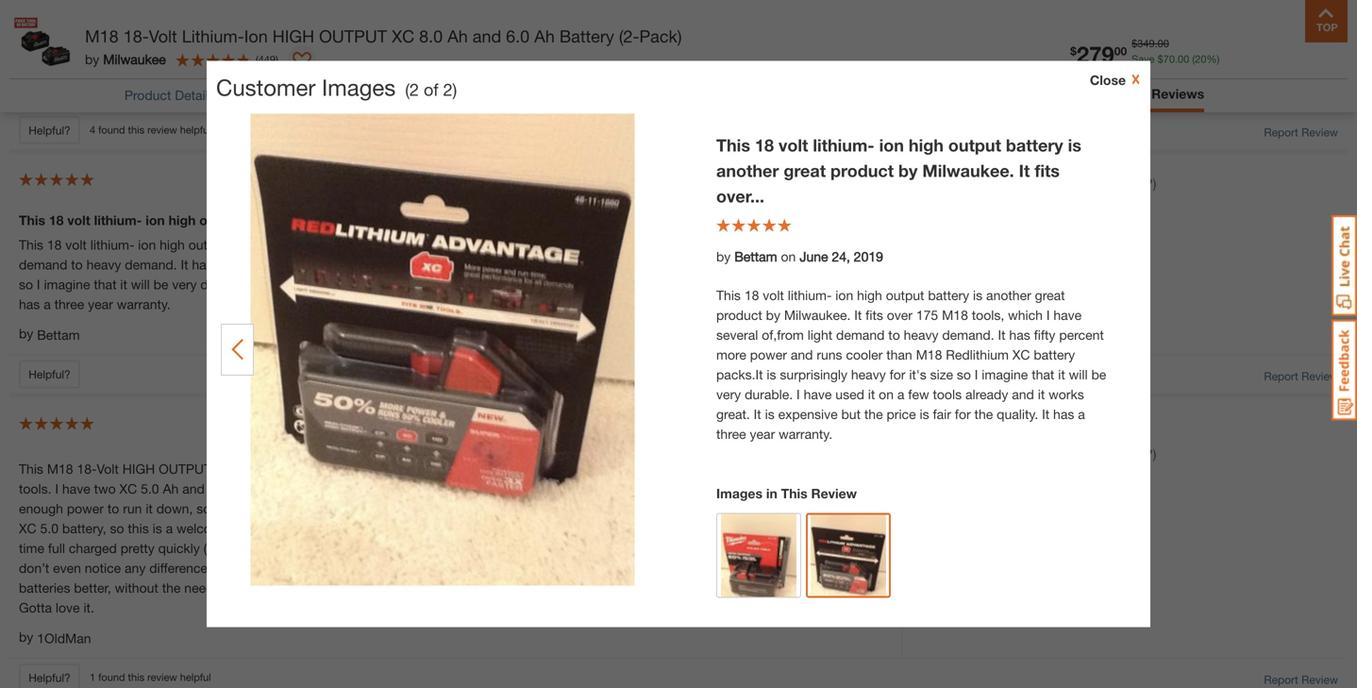 Task type: vqa. For each thing, say whether or not it's contained in the screenshot.
57
no



Task type: locate. For each thing, give the bounding box(es) containing it.
batteries up gotta
[[19, 580, 70, 596]]

to inside this 18 volt lithium- ion high output battery is another great product by milwaukee. it fits over... this 18 volt lithium- ion high output battery is another great product by milwaukee. it fits over 175 m18 tools, which i have several of,from light demand to heavy demand. it has fifty percent more power and runs cooler than m18 redlithium xc battery packs.it is surprisingly heavy for it's size so i imagine that it will be very durable. i have used it on a few tools already and it works great. it is expensive but the price is fair for the quality. it has a three year warranty.
[[71, 257, 83, 272]]

in down (less
[[211, 560, 222, 576]]

xc
[[350, 0, 368, 9], [392, 26, 415, 46], [587, 257, 604, 272], [1013, 347, 1031, 363], [215, 461, 233, 477], [119, 481, 137, 497], [234, 481, 251, 497], [19, 521, 37, 536], [474, 540, 491, 556], [800, 540, 818, 556]]

3 report review from the top
[[1265, 673, 1339, 686]]

ion up ( 449 )
[[244, 26, 268, 46]]

1 left hr.)
[[264, 540, 271, 556]]

0 vertical spatial 175
[[572, 237, 594, 253]]

0 vertical spatial be
[[154, 277, 168, 292]]

more
[[290, 257, 321, 272], [717, 347, 747, 363], [513, 481, 543, 497], [729, 501, 759, 516], [440, 521, 470, 536], [237, 580, 267, 596]]

two up battery,
[[94, 481, 116, 497]]

2 report review button from the top
[[1265, 368, 1339, 385]]

1 horizontal spatial size
[[867, 257, 890, 272]]

1 vertical spatial year
[[750, 426, 775, 442]]

it's inside this 18 volt lithium- ion high output battery is another great product by milwaukee. it fits over... this 18 volt lithium- ion high output battery is another great product by milwaukee. it fits over 175 m18 tools, which i have several of,from light demand to heavy demand. it has fifty percent more power and runs cooler than m18 redlithium xc battery packs.it is surprisingly heavy for it's size so i imagine that it will be very durable. i have used it on a few tools already and it works great. it is expensive but the price is fair for the quality. it has a three year warranty.
[[846, 257, 863, 272]]

1 vertical spatial price
[[887, 406, 916, 422]]

seed program review
[[941, 176, 1072, 191]]

1 vertical spatial lithium-
[[182, 26, 244, 46]]

works
[[505, 277, 540, 292], [1049, 387, 1085, 402]]

i
[[702, 237, 705, 253], [37, 277, 40, 292], [252, 277, 256, 292], [1047, 307, 1050, 323], [975, 367, 979, 382], [797, 387, 800, 402], [537, 461, 540, 477], [55, 481, 59, 497], [604, 481, 607, 497], [214, 501, 218, 516], [742, 521, 746, 536], [865, 540, 868, 556]]

entire
[[680, 580, 713, 596]]

0 vertical spatial battery
[[409, 0, 452, 9]]

all
[[131, 52, 145, 68]]

1 horizontal spatial few
[[364, 277, 385, 292]]

0 horizontal spatial tools,
[[627, 237, 660, 253]]

with left bit
[[455, 481, 480, 497]]

imagine inside this 18 volt lithium- ion high output battery is another great product by milwaukee. it fits over 175 m18 tools, which i have several of,from light demand to heavy demand. it has fifty percent more power and runs cooler than m18 redlithium xc battery packs.it is surprisingly heavy for it's size so i imagine that it will be very durable. i have used it on a few tools already and it works great. it is expensive but the price is fair for the quality. it has a three year warranty.
[[982, 367, 1029, 382]]

redlithium inside this 18 volt lithium- ion high output battery is another great product by milwaukee. it fits over 175 m18 tools, which i have several of,from light demand to heavy demand. it has fifty percent more power and runs cooler than m18 redlithium xc battery packs.it is surprisingly heavy for it's size so i imagine that it will be very durable. i have used it on a few tools already and it works great. it is expensive but the price is fair for the quality. it has a three year warranty.
[[946, 347, 1009, 363]]

1 vertical spatial cooler
[[846, 347, 883, 363]]

price inside this 18 volt lithium- ion high output battery is another great product by milwaukee. it fits over 175 m18 tools, which i have several of,from light demand to heavy demand. it has fifty percent more power and runs cooler than m18 redlithium xc battery packs.it is surprisingly heavy for it's size so i imagine that it will be very durable. i have used it on a few tools already and it works great. it is expensive but the price is fair for the quality. it has a three year warranty.
[[887, 406, 916, 422]]

2 found from the top
[[98, 671, 125, 683]]

1 vertical spatial it's
[[910, 367, 927, 382]]

without
[[115, 580, 158, 596]]

than inside this 18 volt lithium- ion high output battery is another great product by milwaukee. it fits over... this 18 volt lithium- ion high output battery is another great product by milwaukee. it fits over 175 m18 tools, which i have several of,from light demand to heavy demand. it has fifty percent more power and runs cooler than m18 redlithium xc battery packs.it is surprisingly heavy for it's size so i imagine that it will be very durable. i have used it on a few tools already and it works great. it is expensive but the price is fair for the quality. it has a three year warranty.
[[461, 257, 487, 272]]

volt for this 18 volt lithium- ion high output battery is another great product by milwaukee. it fits over 175 m18 tools, which i have several of,from light demand to heavy demand. it has fifty percent more power and runs cooler than m18 redlithium xc battery packs.it is surprisingly heavy for it's size so i imagine that it will be very durable. i have used it on a few tools already and it works great. it is expensive but the price is fair for the quality. it has a three year warranty.
[[763, 288, 784, 303]]

8.0 up the 5.0- on the top
[[419, 26, 443, 46]]

surprisingly inside this 18 volt lithium- ion high output battery is another great product by milwaukee. it fits over... this 18 volt lithium- ion high output battery is another great product by milwaukee. it fits over 175 m18 tools, which i have several of,from light demand to heavy demand. it has fifty percent more power and runs cooler than m18 redlithium xc battery packs.it is surprisingly heavy for it's size so i imagine that it will be very durable. i have used it on a few tools already and it works great. it is expensive but the price is fair for the quality. it has a three year warranty.
[[717, 257, 784, 272]]

just right say
[[278, 501, 299, 516]]

quality. inside this 18 volt lithium- ion high output battery is another great product by milwaukee. it fits over... this 18 volt lithium- ion high output battery is another great product by milwaukee. it fits over 175 m18 tools, which i have several of,from light demand to heavy demand. it has fifty percent more power and runs cooler than m18 redlithium xc battery packs.it is surprisingly heavy for it's size so i imagine that it will be very durable. i have used it on a few tools already and it works great. it is expensive but the price is fair for the quality. it has a three year warranty.
[[824, 277, 866, 292]]

18 for this 18 volt lithium- ion high output battery is another great product by milwaukee. it fits over...
[[755, 135, 774, 155]]

demand up by bettam
[[19, 257, 67, 272]]

don't down full
[[19, 560, 49, 576]]

1 helpful from the top
[[180, 124, 211, 136]]

1 horizontal spatial 8.0
[[419, 26, 443, 46]]

milwaukee
[[45, 0, 108, 9], [324, 13, 387, 28], [339, 33, 402, 48], [103, 51, 166, 67], [792, 461, 855, 477], [458, 501, 521, 516], [650, 560, 713, 576]]

battery inside this 18 volt lithium- ion high output battery is another great product by milwaukee. it fits over...
[[1006, 135, 1064, 155]]

1 review from the top
[[147, 124, 177, 136]]

this up 6.0-
[[457, 33, 478, 48]]

over... inside this 18 volt lithium- ion high output battery is another great product by milwaukee. it fits over... this 18 volt lithium- ion high output battery is another great product by milwaukee. it fits over 175 m18 tools, which i have several of,from light demand to heavy demand. it has fifty percent more power and runs cooler than m18 redlithium xc battery packs.it is surprisingly heavy for it's size so i imagine that it will be very durable. i have used it on a few tools already and it works great. it is expensive but the price is fair for the quality. it has a three year warranty.
[[578, 212, 615, 228]]

but inside this m18 18-volt high output xc 8.0 ah battery is a great addition to my m18 tools. i have been extremely happy with all of my milwaukee m18 tools. i have two xc 5.0 ah and two xc 6.0 ah batteries, and needed one with a bit more run-time. i haven't yet had any projects that would use enough power to run it down, so i can't say just how much better it is, but milwaukee claims that this one provides 60% more run-time than an m18 xc 5.0 battery, so this is a welcome addition for those jobs that require more power and longer use of some tools. though i didn't time it, the first- time full charged pretty quickly (less than 1 hr.) using the rapid charger. this xc 8.0 is very close to the same size and weight of the xc 6.0, so i don't even notice any difference in handling. while some other manufacturers are going to higher voltages, milwaukee just keeps making the m18 batteries better, without the need for more voltage, plus we don't have to replace our tools. these work with the entire line of over 175 m18 tools. gotta love it.
[[435, 501, 454, 516]]

1 vertical spatial images
[[717, 486, 763, 501]]

1 found from the top
[[98, 124, 125, 136]]

cooler inside this 18 volt lithium- ion high output battery is another great product by milwaukee. it fits over... this 18 volt lithium- ion high output battery is another great product by milwaukee. it fits over 175 m18 tools, which i have several of,from light demand to heavy demand. it has fifty percent more power and runs cooler than m18 redlithium xc battery packs.it is surprisingly heavy for it's size so i imagine that it will be very durable. i have used it on a few tools already and it works great. it is expensive but the price is fair for the quality. it has a three year warranty.
[[420, 257, 457, 272]]

be inside this 18 volt lithium- ion high output battery is another great product by milwaukee. it fits over 175 m18 tools, which i have several of,from light demand to heavy demand. it has fifty percent more power and runs cooler than m18 redlithium xc battery packs.it is surprisingly heavy for it's size so i imagine that it will be very durable. i have used it on a few tools already and it works great. it is expensive but the price is fair for the quality. it has a three year warranty.
[[1092, 367, 1107, 382]]

any up the 60%
[[705, 481, 726, 497]]

battery,
[[62, 521, 106, 536]]

over... inside this 18 volt lithium- ion high output battery is another great product by milwaukee. it fits over...
[[717, 186, 765, 206]]

ounces
[[56, 13, 99, 28]]

few
[[31, 13, 52, 28], [364, 277, 385, 292], [909, 387, 930, 402]]

helpful? down by 1oldman
[[29, 671, 71, 684]]

milwaukee up entire
[[650, 560, 713, 576]]

output up standard
[[293, 0, 346, 9]]

0 vertical spatial imagine
[[44, 277, 90, 292]]

0 vertical spatial very
[[172, 277, 197, 292]]

works inside this 18 volt lithium- ion high output battery is another great product by milwaukee. it fits over 175 m18 tools, which i have several of,from light demand to heavy demand. it has fifty percent more power and runs cooler than m18 redlithium xc battery packs.it is surprisingly heavy for it's size so i imagine that it will be very durable. i have used it on a few tools already and it works great. it is expensive but the price is fair for the quality. it has a three year warranty.
[[1049, 387, 1085, 402]]

60%
[[697, 501, 725, 516]]

time left full
[[19, 540, 44, 556]]

that inside this 18 volt lithium- ion high output battery is another great product by milwaukee. it fits over 175 m18 tools, which i have several of,from light demand to heavy demand. it has fifty percent more power and runs cooler than m18 redlithium xc battery packs.it is surprisingly heavy for it's size so i imagine that it will be very durable. i have used it on a few tools already and it works great. it is expensive but the price is fair for the quality. it has a three year warranty.
[[1032, 367, 1055, 382]]

with down voltages,
[[630, 580, 654, 596]]

fair inside this 18 volt lithium- ion high output battery is another great product by milwaukee. it fits over 175 m18 tools, which i have several of,from light demand to heavy demand. it has fifty percent more power and runs cooler than m18 redlithium xc battery packs.it is surprisingly heavy for it's size so i imagine that it will be very durable. i have used it on a few tools already and it works great. it is expensive but the price is fair for the quality. it has a three year warranty.
[[933, 406, 952, 422]]

one up is,
[[429, 481, 452, 497]]

any up without
[[125, 560, 146, 576]]

of down the 5.0- on the top
[[424, 79, 439, 100]]

size inside this 18 volt lithium- ion high output battery is another great product by milwaukee. it fits over 175 m18 tools, which i have several of,from light demand to heavy demand. it has fifty percent more power and runs cooler than m18 redlithium xc battery packs.it is surprisingly heavy for it's size so i imagine that it will be very durable. i have used it on a few tools already and it works great. it is expensive but the price is fair for the quality. it has a three year warranty.
[[931, 367, 954, 382]]

( down with
[[256, 53, 258, 65]]

3 report from the top
[[1265, 673, 1299, 686]]

0 vertical spatial tools,
[[627, 237, 660, 253]]

review for third the report review button from the bottom of the page
[[1302, 126, 1339, 139]]

fair down the by bettam on june 24, 2019
[[760, 277, 779, 292]]

ah up down,
[[163, 481, 179, 497]]

2 down the 5.0- on the top
[[443, 79, 453, 100]]

three up bettam button
[[54, 296, 84, 312]]

18 inside this 18 volt lithium- ion high output battery is another great product by milwaukee. it fits over 175 m18 tools, which i have several of,from light demand to heavy demand. it has fifty percent more power and runs cooler than m18 redlithium xc battery packs.it is surprisingly heavy for it's size so i imagine that it will be very durable. i have used it on a few tools already and it works great. it is expensive but the price is fair for the quality. it has a three year warranty.
[[745, 288, 760, 303]]

works inside this 18 volt lithium- ion high output battery is another great product by milwaukee. it fits over... this 18 volt lithium- ion high output battery is another great product by milwaukee. it fits over 175 m18 tools, which i have several of,from light demand to heavy demand. it has fifty percent more power and runs cooler than m18 redlithium xc battery packs.it is surprisingly heavy for it's size so i imagine that it will be very durable. i have used it on a few tools already and it works great. it is expensive but the price is fair for the quality. it has a three year warranty.
[[505, 277, 540, 292]]

2 vertical spatial report
[[1265, 673, 1299, 686]]

save
[[1132, 53, 1155, 65]]

2 horizontal spatial with
[[710, 461, 735, 477]]

1 vertical spatial .
[[1176, 53, 1178, 65]]

addition up the needed
[[382, 461, 430, 477]]

) down carries
[[276, 53, 278, 65]]

0 horizontal spatial warranty.
[[117, 296, 171, 312]]

time left the it,
[[786, 521, 812, 536]]

review
[[147, 124, 177, 136], [147, 671, 177, 683]]

milwaukee. inside this 18 volt lithium- ion high output battery is another great product by milwaukee. it fits over 175 m18 tools, which i have several of,from light demand to heavy demand. it has fifty percent more power and runs cooler than m18 redlithium xc battery packs.it is surprisingly heavy for it's size so i imagine that it will be very durable. i have used it on a few tools already and it works great. it is expensive but the price is fair for the quality. it has a three year warranty.
[[784, 307, 851, 323]]

6.0 up say
[[255, 481, 274, 497]]

18- up battery,
[[77, 461, 97, 477]]

customer for images
[[216, 74, 316, 101]]

milwaukee.
[[923, 161, 1015, 181], [467, 212, 539, 228], [439, 237, 506, 253], [784, 307, 851, 323]]

0 vertical spatial 1
[[264, 540, 271, 556]]

( inside $ 279 00 $ 349 . 00 save $ 70 . 00 ( 20 %)
[[1193, 53, 1196, 65]]

2 helpful? button from the top
[[19, 360, 80, 388]]

1 vertical spatial tools
[[933, 387, 962, 402]]

00 left save
[[1115, 44, 1128, 58]]

size right june
[[867, 257, 890, 272]]

4
[[90, 124, 95, 136]]

demand.
[[125, 257, 177, 272], [943, 327, 995, 343]]

1 inside this m18 18-volt high output xc 8.0 ah battery is a great addition to my m18 tools. i have been extremely happy with all of my milwaukee m18 tools. i have two xc 5.0 ah and two xc 6.0 ah batteries, and needed one with a bit more run-time. i haven't yet had any projects that would use enough power to run it down, so i can't say just how much better it is, but milwaukee claims that this one provides 60% more run-time than an m18 xc 5.0 battery, so this is a welcome addition for those jobs that require more power and longer use of some tools. though i didn't time it, the first- time full charged pretty quickly (less than 1 hr.) using the rapid charger. this xc 8.0 is very close to the same size and weight of the xc 6.0, so i don't even notice any difference in handling. while some other manufacturers are going to higher voltages, milwaukee just keeps making the m18 batteries better, without the need for more voltage, plus we don't have to replace our tools. these work with the entire line of over 175 m18 tools. gotta love it.
[[264, 540, 271, 556]]

longer
[[541, 521, 578, 536]]

0 horizontal spatial same
[[533, 13, 565, 28]]

year
[[88, 296, 113, 312], [750, 426, 775, 442]]

carries
[[260, 13, 299, 28]]

1 helpful? button from the top
[[19, 116, 80, 144]]

this down product at the top left
[[128, 124, 145, 136]]

one
[[429, 481, 452, 497], [617, 501, 639, 516]]

0 horizontal spatial durable.
[[201, 277, 249, 292]]

1 horizontal spatial which
[[1009, 307, 1043, 323]]

provides up flawlessly!!
[[615, 33, 665, 48]]

another
[[717, 161, 779, 181], [307, 212, 355, 228], [289, 237, 334, 253], [987, 288, 1032, 303]]

for inside the milwaukee m18 18-volt lithium-ion high output xc 8.0ah battery seems a step up from my m18 18-volt 9.0ah hd (high demand) batteries. a few ounces lighter and 20% smaller, it carries my milwaukee m18v tool loads for the same continuous duration, while offering m18 portable power in a lighter, smaller package!     with the standard milwaukee charger, this 8.0ah hd battery also provides shorter recharge times than the 9.0...nice. overall, all of my m18 lithium-ion batteries (xc, hd, ho in 5.0-6.0-9.0-12.0) still perform flawlessly!!
[[491, 13, 507, 28]]

3 helpful? from the top
[[29, 671, 71, 684]]

%)
[[1207, 53, 1220, 65]]

review for 1 found this review helpful
[[147, 671, 177, 683]]

ion for this 18 volt lithium- ion high output battery is another great product by milwaukee. it fits over... this 18 volt lithium- ion high output battery is another great product by milwaukee. it fits over 175 m18 tools, which i have several of,from light demand to heavy demand. it has fifty percent more power and runs cooler than m18 redlithium xc battery packs.it is surprisingly heavy for it's size so i imagine that it will be very durable. i have used it on a few tools already and it works great. it is expensive but the price is fair for the quality. it has a three year warranty.
[[146, 212, 165, 228]]

in down ounces
[[59, 33, 70, 48]]

helpful? for 1 found this review helpful
[[29, 671, 71, 684]]

2019 left seed
[[863, 175, 893, 190]]

review down without
[[147, 671, 177, 683]]

1 horizontal spatial will
[[1069, 367, 1088, 382]]

of right line
[[741, 580, 752, 596]]

great for this 18 volt lithium- ion high output battery is another great product by milwaukee. it fits over... this 18 volt lithium- ion high output battery is another great product by milwaukee. it fits over 175 m18 tools, which i have several of,from light demand to heavy demand. it has fifty percent more power and runs cooler than m18 redlithium xc battery packs.it is surprisingly heavy for it's size so i imagine that it will be very durable. i have used it on a few tools already and it works great. it is expensive but the price is fair for the quality. it has a three year warranty.
[[359, 212, 392, 228]]

customer
[[216, 74, 316, 101], [1086, 86, 1148, 102]]

on inside this 18 volt lithium- ion high output battery is another great product by milwaukee. it fits over... this 18 volt lithium- ion high output battery is another great product by milwaukee. it fits over 175 m18 tools, which i have several of,from light demand to heavy demand. it has fifty percent more power and runs cooler than m18 redlithium xc battery packs.it is surprisingly heavy for it's size so i imagine that it will be very durable. i have used it on a few tools already and it works great. it is expensive but the price is fair for the quality. it has a three year warranty.
[[335, 277, 350, 292]]

2 horizontal spatial size
[[931, 367, 954, 382]]

so inside this 18 volt lithium- ion high output battery is another great product by milwaukee. it fits over 175 m18 tools, which i have several of,from light demand to heavy demand. it has fifty percent more power and runs cooler than m18 redlithium xc battery packs.it is surprisingly heavy for it's size so i imagine that it will be very durable. i have used it on a few tools already and it works great. it is expensive but the price is fair for the quality. it has a three year warranty.
[[957, 367, 971, 382]]

review
[[1302, 126, 1339, 139], [1029, 176, 1072, 191], [1302, 370, 1339, 383], [812, 486, 857, 501], [1302, 673, 1339, 686]]

over inside this m18 18-volt high output xc 8.0 ah battery is a great addition to my m18 tools. i have been extremely happy with all of my milwaukee m18 tools. i have two xc 5.0 ah and two xc 6.0 ah batteries, and needed one with a bit more run-time. i haven't yet had any projects that would use enough power to run it down, so i can't say just how much better it is, but milwaukee claims that this one provides 60% more run-time than an m18 xc 5.0 battery, so this is a welcome addition for those jobs that require more power and longer use of some tools. though i didn't time it, the first- time full charged pretty quickly (less than 1 hr.) using the rapid charger. this xc 8.0 is very close to the same size and weight of the xc 6.0, so i don't even notice any difference in handling. while some other manufacturers are going to higher voltages, milwaukee just keeps making the m18 batteries better, without the need for more voltage, plus we don't have to replace our tools. these work with the entire line of over 175 m18 tools. gotta love it.
[[756, 580, 782, 596]]

packs.it
[[653, 257, 700, 272], [717, 367, 763, 382]]

1 vertical spatial 2019
[[854, 249, 884, 264]]

0 horizontal spatial with
[[455, 481, 480, 497]]

more inside this 18 volt lithium- ion high output battery is another great product by milwaukee. it fits over 175 m18 tools, which i have several of,from light demand to heavy demand. it has fifty percent more power and runs cooler than m18 redlithium xc battery packs.it is surprisingly heavy for it's size so i imagine that it will be very durable. i have used it on a few tools already and it works great. it is expensive but the price is fair for the quality. it has a three year warranty.
[[717, 347, 747, 363]]

another for this 18 volt lithium- ion high output battery is another great product by milwaukee. it fits over... this 18 volt lithium- ion high output battery is another great product by milwaukee. it fits over 175 m18 tools, which i have several of,from light demand to heavy demand. it has fifty percent more power and runs cooler than m18 redlithium xc battery packs.it is surprisingly heavy for it's size so i imagine that it will be very durable. i have used it on a few tools already and it works great. it is expensive but the price is fair for the quality. it has a three year warranty.
[[307, 212, 355, 228]]

2019
[[863, 175, 893, 190], [854, 249, 884, 264], [863, 419, 893, 434]]

fair right 'jun 21, 2019'
[[933, 406, 952, 422]]

1 this?) from the top
[[1125, 176, 1157, 191]]

demand inside this 18 volt lithium- ion high output battery is another great product by milwaukee. it fits over 175 m18 tools, which i have several of,from light demand to heavy demand. it has fifty percent more power and runs cooler than m18 redlithium xc battery packs.it is surprisingly heavy for it's size so i imagine that it will be very durable. i have used it on a few tools already and it works great. it is expensive but the price is fair for the quality. it has a three year warranty.
[[837, 327, 885, 343]]

provides down 'yet'
[[643, 501, 693, 516]]

0 vertical spatial .
[[1155, 37, 1158, 50]]

product inside this 18 volt lithium- ion high output battery is another great product by milwaukee. it fits over...
[[831, 161, 894, 181]]

offering
[[727, 13, 772, 28]]

percent
[[242, 257, 287, 272], [1060, 327, 1105, 343]]

0 vertical spatial jun
[[816, 175, 837, 190]]

by
[[85, 51, 99, 67], [899, 161, 918, 181], [448, 212, 463, 228], [421, 237, 436, 253], [717, 249, 731, 264], [766, 307, 781, 323], [19, 326, 33, 341], [19, 629, 33, 645]]

it inside this 18 volt lithium- ion high output battery is another great product by milwaukee. it fits over...
[[1019, 161, 1030, 181]]

reviews
[[1152, 86, 1205, 102]]

0 horizontal spatial battery
[[278, 461, 321, 477]]

ion inside this 18 volt lithium- ion high output battery is another great product by milwaukee. it fits over...
[[880, 135, 904, 155]]

it inside the milwaukee m18 18-volt lithium-ion high output xc 8.0ah battery seems a step up from my m18 18-volt 9.0ah hd (high demand) batteries. a few ounces lighter and 20% smaller, it carries my milwaukee m18v tool loads for the same continuous duration, while offering m18 portable power in a lighter, smaller package!     with the standard milwaukee charger, this 8.0ah hd battery also provides shorter recharge times than the 9.0...nice. overall, all of my m18 lithium-ion batteries (xc, hd, ho in 5.0-6.0-9.0-12.0) still perform flawlessly!!
[[249, 13, 256, 28]]

1 vertical spatial fifty
[[1034, 327, 1056, 343]]

ion down carries
[[264, 52, 282, 68]]

over...
[[717, 186, 765, 206], [578, 212, 615, 228]]

0 horizontal spatial year
[[88, 296, 113, 312]]

used inside this 18 volt lithium- ion high output battery is another great product by milwaukee. it fits over 175 m18 tools, which i have several of,from light demand to heavy demand. it has fifty percent more power and runs cooler than m18 redlithium xc battery packs.it is surprisingly heavy for it's size so i imagine that it will be very durable. i have used it on a few tools already and it works great. it is expensive but the price is fair for the quality. it has a three year warranty.
[[836, 387, 865, 402]]

this
[[457, 33, 478, 48], [128, 124, 145, 136], [592, 501, 613, 516], [128, 521, 149, 536], [128, 671, 145, 683]]

expensive
[[606, 277, 665, 292], [779, 406, 838, 422]]

bettam inside customer images main content
[[735, 249, 778, 264]]

product details button
[[124, 85, 215, 105], [124, 85, 215, 105]]

duration,
[[637, 13, 690, 28]]

customer reviews
[[1086, 86, 1205, 102]]

power
[[19, 33, 56, 48], [324, 257, 361, 272], [750, 347, 787, 363], [67, 501, 104, 516], [474, 521, 511, 536]]

0 vertical spatial addition
[[382, 461, 430, 477]]

1 horizontal spatial (
[[405, 79, 410, 100]]

jun for jun 24, 2019
[[816, 175, 837, 190]]

0 horizontal spatial any
[[125, 560, 146, 576]]

(2-
[[619, 26, 640, 46]]

time down would
[[787, 501, 812, 516]]

18- up the all
[[123, 26, 149, 46]]

2019 right 21,
[[863, 419, 893, 434]]

0 horizontal spatial it's
[[846, 257, 863, 272]]

jun for jun 21, 2019
[[816, 419, 837, 434]]

2 vertical spatial ion
[[264, 52, 282, 68]]

helpful? button for 1
[[19, 664, 80, 688]]

thumbnail image
[[721, 514, 797, 615], [811, 515, 887, 616]]

( left %)
[[1193, 53, 1196, 65]]

( inside customer images ( 2 of 2 )
[[405, 79, 410, 100]]

$ left save
[[1071, 44, 1077, 58]]

1 vertical spatial (what's this?)
[[1077, 446, 1157, 462]]

of,from
[[786, 237, 828, 253], [762, 327, 804, 343]]

$ right save
[[1158, 53, 1164, 65]]

helpful? button down by bettam
[[19, 360, 80, 388]]

been
[[576, 461, 605, 477]]

8.0ah up 9.0-
[[481, 33, 516, 48]]

1 vertical spatial warranty.
[[779, 426, 833, 442]]

on
[[781, 249, 796, 264], [335, 277, 350, 292], [879, 387, 894, 402]]

some up plus
[[319, 560, 352, 576]]

1 vertical spatial don't
[[370, 580, 401, 596]]

1
[[264, 540, 271, 556], [90, 671, 95, 683]]

battery
[[542, 33, 583, 48], [1006, 135, 1064, 155], [244, 212, 289, 228], [231, 237, 272, 253], [608, 257, 649, 272], [928, 288, 970, 303], [1034, 347, 1076, 363]]

extremely
[[609, 461, 666, 477]]

so up by bettam
[[19, 277, 33, 292]]

very inside this m18 18-volt high output xc 8.0 ah battery is a great addition to my m18 tools. i have been extremely happy with all of my milwaukee m18 tools. i have two xc 5.0 ah and two xc 6.0 ah batteries, and needed one with a bit more run-time. i haven't yet had any projects that would use enough power to run it down, so i can't say just how much better it is, but milwaukee claims that this one provides 60% more run-time than an m18 xc 5.0 battery, so this is a welcome addition for those jobs that require more power and longer use of some tools. though i didn't time it, the first- time full charged pretty quickly (less than 1 hr.) using the rapid charger. this xc 8.0 is very close to the same size and weight of the xc 6.0, so i don't even notice any difference in handling. while some other manufacturers are going to higher voltages, milwaukee just keeps making the m18 batteries better, without the need for more voltage, plus we don't have to replace our tools. these work with the entire line of over 175 m18 tools. gotta love it.
[[530, 540, 555, 556]]

175
[[572, 237, 594, 253], [917, 307, 939, 323], [785, 580, 808, 596]]

didn't
[[749, 521, 783, 536]]

output for this 18 volt lithium- ion high output battery is another great product by milwaukee. it fits over... this 18 volt lithium- ion high output battery is another great product by milwaukee. it fits over 175 m18 tools, which i have several of,from light demand to heavy demand. it has fifty percent more power and runs cooler than m18 redlithium xc battery packs.it is surprisingly heavy for it's size so i imagine that it will be very durable. i have used it on a few tools already and it works great. it is expensive but the price is fair for the quality. it has a three year warranty.
[[199, 212, 241, 228]]

review for seed program review's the report review button
[[1302, 370, 1339, 383]]

helpful? left "4"
[[29, 124, 71, 137]]

output
[[293, 0, 346, 9], [319, 26, 387, 46], [159, 461, 212, 477]]

2 horizontal spatial (
[[1193, 53, 1196, 65]]

product inside this 18 volt lithium- ion high output battery is another great product by milwaukee. it fits over 175 m18 tools, which i have several of,from light demand to heavy demand. it has fifty percent more power and runs cooler than m18 redlithium xc battery packs.it is surprisingly heavy for it's size so i imagine that it will be very durable. i have used it on a few tools already and it works great. it is expensive but the price is fair for the quality. it has a three year warranty.
[[717, 307, 763, 323]]

batteries
[[286, 52, 337, 68], [19, 580, 70, 596]]

helpful?
[[29, 124, 71, 137], [29, 368, 71, 381], [29, 671, 71, 684]]

size up 'diy'
[[931, 367, 954, 382]]

2 review from the top
[[147, 671, 177, 683]]

light inside this 18 volt lithium- ion high output battery is another great product by milwaukee. it fits over... this 18 volt lithium- ion high output battery is another great product by milwaukee. it fits over 175 m18 tools, which i have several of,from light demand to heavy demand. it has fifty percent more power and runs cooler than m18 redlithium xc battery packs.it is surprisingly heavy for it's size so i imagine that it will be very durable. i have used it on a few tools already and it works great. it is expensive but the price is fair for the quality. it has a three year warranty.
[[832, 237, 857, 253]]

ah left batteries,
[[277, 481, 293, 497]]

1 horizontal spatial thumbnail image
[[811, 515, 887, 616]]

size up entire
[[667, 540, 690, 556]]

lithium-
[[813, 135, 875, 155], [94, 212, 142, 228], [90, 237, 134, 253], [788, 288, 832, 303]]

by milwaukee
[[85, 51, 166, 67]]

3 report review button from the top
[[1265, 671, 1339, 688]]

0 vertical spatial price
[[714, 277, 744, 292]]

use up close at the left
[[581, 521, 602, 536]]

1 horizontal spatial just
[[717, 560, 738, 576]]

0 vertical spatial )
[[276, 53, 278, 65]]

another for this 18 volt lithium- ion high output battery is another great product by milwaukee. it fits over 175 m18 tools, which i have several of,from light demand to heavy demand. it has fifty percent more power and runs cooler than m18 redlithium xc battery packs.it is surprisingly heavy for it's size so i imagine that it will be very durable. i have used it on a few tools already and it works great. it is expensive but the price is fair for the quality. it has a three year warranty.
[[987, 288, 1032, 303]]

high for this 18 volt lithium- ion high output battery is another great product by milwaukee. it fits over...
[[909, 135, 944, 155]]

0 vertical spatial expensive
[[606, 277, 665, 292]]

lithium-
[[187, 0, 235, 9], [182, 26, 244, 46], [216, 52, 264, 68]]

runs inside this 18 volt lithium- ion high output battery is another great product by milwaukee. it fits over... this 18 volt lithium- ion high output battery is another great product by milwaukee. it fits over 175 m18 tools, which i have several of,from light demand to heavy demand. it has fifty percent more power and runs cooler than m18 redlithium xc battery packs.it is surprisingly heavy for it's size so i imagine that it will be very durable. i have used it on a few tools already and it works great. it is expensive but the price is fair for the quality. it has a three year warranty.
[[391, 257, 417, 272]]

1 vertical spatial durable.
[[745, 387, 793, 402]]

0 horizontal spatial $
[[1071, 44, 1077, 58]]

helpful for 1 found this review helpful
[[180, 671, 211, 683]]

in inside this m18 18-volt high output xc 8.0 ah battery is a great addition to my m18 tools. i have been extremely happy with all of my milwaukee m18 tools. i have two xc 5.0 ah and two xc 6.0 ah batteries, and needed one with a bit more run-time. i haven't yet had any projects that would use enough power to run it down, so i can't say just how much better it is, but milwaukee claims that this one provides 60% more run-time than an m18 xc 5.0 battery, so this is a welcome addition for those jobs that require more power and longer use of some tools. though i didn't time it, the first- time full charged pretty quickly (less than 1 hr.) using the rapid charger. this xc 8.0 is very close to the same size and weight of the xc 6.0, so i don't even notice any difference in handling. while some other manufacturers are going to higher voltages, milwaukee just keeps making the m18 batteries better, without the need for more voltage, plus we don't have to replace our tools. these work with the entire line of over 175 m18 tools. gotta love it.
[[211, 560, 222, 576]]

tools. down going
[[522, 580, 554, 596]]

0 vertical spatial helpful?
[[29, 124, 71, 137]]

6.0 inside this m18 18-volt high output xc 8.0 ah battery is a great addition to my m18 tools. i have been extremely happy with all of my milwaukee m18 tools. i have two xc 5.0 ah and two xc 6.0 ah batteries, and needed one with a bit more run-time. i haven't yet had any projects that would use enough power to run it down, so i can't say just how much better it is, but milwaukee claims that this one provides 60% more run-time than an m18 xc 5.0 battery, so this is a welcome addition for those jobs that require more power and longer use of some tools. though i didn't time it, the first- time full charged pretty quickly (less than 1 hr.) using the rapid charger. this xc 8.0 is very close to the same size and weight of the xc 6.0, so i don't even notice any difference in handling. while some other manufacturers are going to higher voltages, milwaukee just keeps making the m18 batteries better, without the need for more voltage, plus we don't have to replace our tools. these work with the entire line of over 175 m18 tools. gotta love it.
[[255, 481, 274, 497]]

2 vertical spatial but
[[435, 501, 454, 516]]

1 report review button from the top
[[1265, 124, 1339, 141]]

1 horizontal spatial very
[[530, 540, 555, 556]]

0 horizontal spatial over
[[542, 237, 568, 253]]

1 vertical spatial redlithium
[[946, 347, 1009, 363]]

2 horizontal spatial few
[[909, 387, 930, 402]]

0 vertical spatial tools
[[389, 277, 418, 292]]

it
[[249, 13, 256, 28], [120, 277, 127, 292], [324, 277, 331, 292], [494, 277, 501, 292], [1059, 367, 1066, 382], [868, 387, 876, 402], [1038, 387, 1045, 402], [146, 501, 153, 516], [407, 501, 414, 516]]

1 horizontal spatial $
[[1132, 37, 1138, 50]]

fair inside this 18 volt lithium- ion high output battery is another great product by milwaukee. it fits over... this 18 volt lithium- ion high output battery is another great product by milwaukee. it fits over 175 m18 tools, which i have several of,from light demand to heavy demand. it has fifty percent more power and runs cooler than m18 redlithium xc battery packs.it is surprisingly heavy for it's size so i imagine that it will be very durable. i have used it on a few tools already and it works great. it is expensive but the price is fair for the quality. it has a three year warranty.
[[760, 277, 779, 292]]

lithium- for this 18 volt lithium- ion high output battery is another great product by milwaukee. it fits over...
[[813, 135, 875, 155]]

images down (xc,
[[322, 74, 396, 101]]

yet
[[657, 481, 675, 497]]

2 this?) from the top
[[1125, 446, 1157, 462]]

6.0-
[[456, 52, 480, 68]]

volt up by milwaukee
[[149, 26, 177, 46]]

customer for reviews
[[1086, 86, 1148, 102]]

0 horizontal spatial use
[[581, 521, 602, 536]]

2 helpful from the top
[[180, 671, 211, 683]]

battery up perform
[[560, 26, 615, 46]]

notice
[[85, 560, 121, 576]]

1 vertical spatial demand.
[[943, 327, 995, 343]]

2019 inside customer images main content
[[854, 249, 884, 264]]

demand
[[19, 257, 67, 272], [837, 327, 885, 343]]

0 vertical spatial just
[[278, 501, 299, 516]]

few inside the milwaukee m18 18-volt lithium-ion high output xc 8.0ah battery seems a step up from my m18 18-volt 9.0ah hd (high demand) batteries. a few ounces lighter and 20% smaller, it carries my milwaukee m18v tool loads for the same continuous duration, while offering m18 portable power in a lighter, smaller package!     with the standard milwaukee charger, this 8.0ah hd battery also provides shorter recharge times than the 9.0...nice. overall, all of my m18 lithium-ion batteries (xc, hd, ho in 5.0-6.0-9.0-12.0) still perform flawlessly!!
[[31, 13, 52, 28]]

helpful? button left "4"
[[19, 116, 80, 144]]

use up an at right bottom
[[847, 481, 868, 497]]

1 horizontal spatial battery
[[409, 0, 452, 9]]

customer images main content
[[0, 0, 1358, 688]]

1 helpful? from the top
[[29, 124, 71, 137]]

0 vertical spatial warranty.
[[117, 296, 171, 312]]

2 vertical spatial on
[[879, 387, 894, 402]]

another inside this 18 volt lithium- ion high output battery is another great product by milwaukee. it fits over 175 m18 tools, which i have several of,from light demand to heavy demand. it has fifty percent more power and runs cooler than m18 redlithium xc battery packs.it is surprisingly heavy for it's size so i imagine that it will be very durable. i have used it on a few tools already and it works great. it is expensive but the price is fair for the quality. it has a three year warranty.
[[987, 288, 1032, 303]]

0 horizontal spatial cooler
[[420, 257, 457, 272]]

expensive inside this 18 volt lithium- ion high output battery is another great product by milwaukee. it fits over... this 18 volt lithium- ion high output battery is another great product by milwaukee. it fits over 175 m18 tools, which i have several of,from light demand to heavy demand. it has fifty percent more power and runs cooler than m18 redlithium xc battery packs.it is surprisingly heavy for it's size so i imagine that it will be very durable. i have used it on a few tools already and it works great. it is expensive but the price is fair for the quality. it has a three year warranty.
[[606, 277, 665, 292]]

high inside the milwaukee m18 18-volt lithium-ion high output xc 8.0ah battery seems a step up from my m18 18-volt 9.0ah hd (high demand) batteries. a few ounces lighter and 20% smaller, it carries my milwaukee m18v tool loads for the same continuous duration, while offering m18 portable power in a lighter, smaller package!     with the standard milwaukee charger, this 8.0ah hd battery also provides shorter recharge times than the 9.0...nice. overall, all of my m18 lithium-ion batteries (xc, hd, ho in 5.0-6.0-9.0-12.0) still perform flawlessly!!
[[257, 0, 290, 9]]

power inside this 18 volt lithium- ion high output battery is another great product by milwaukee. it fits over 175 m18 tools, which i have several of,from light demand to heavy demand. it has fifty percent more power and runs cooler than m18 redlithium xc battery packs.it is surprisingly heavy for it's size so i imagine that it will be very durable. i have used it on a few tools already and it works great. it is expensive but the price is fair for the quality. it has a three year warranty.
[[750, 347, 787, 363]]

output up down,
[[159, 461, 212, 477]]

1 jun from the top
[[816, 175, 837, 190]]

0 horizontal spatial 2
[[410, 79, 419, 100]]

high up 449
[[273, 26, 315, 46]]

output
[[949, 135, 1002, 155], [199, 212, 241, 228], [189, 237, 227, 253], [886, 288, 925, 303]]

high inside this m18 18-volt high output xc 8.0 ah battery is a great addition to my m18 tools. i have been extremely happy with all of my milwaukee m18 tools. i have two xc 5.0 ah and two xc 6.0 ah batteries, and needed one with a bit more run-time. i haven't yet had any projects that would use enough power to run it down, so i can't say just how much better it is, but milwaukee claims that this one provides 60% more run-time than an m18 xc 5.0 battery, so this is a welcome addition for those jobs that require more power and longer use of some tools. though i didn't time it, the first- time full charged pretty quickly (less than 1 hr.) using the rapid charger. this xc 8.0 is very close to the same size and weight of the xc 6.0, so i don't even notice any difference in handling. while some other manufacturers are going to higher voltages, milwaukee just keeps making the m18 batteries better, without the need for more voltage, plus we don't have to replace our tools. these work with the entire line of over 175 m18 tools. gotta love it.
[[122, 461, 155, 477]]

images in this review
[[717, 486, 857, 501]]

will inside this 18 volt lithium- ion high output battery is another great product by milwaukee. it fits over 175 m18 tools, which i have several of,from light demand to heavy demand. it has fifty percent more power and runs cooler than m18 redlithium xc battery packs.it is surprisingly heavy for it's size so i imagine that it will be very durable. i have used it on a few tools already and it works great. it is expensive but the price is fair for the quality. it has a three year warranty.
[[1069, 367, 1088, 382]]

1 vertical spatial time
[[786, 521, 812, 536]]

00 right 70
[[1178, 53, 1190, 65]]

lithium- inside this 18 volt lithium- ion high output battery is another great product by milwaukee. it fits over 175 m18 tools, which i have several of,from light demand to heavy demand. it has fifty percent more power and runs cooler than m18 redlithium xc battery packs.it is surprisingly heavy for it's size so i imagine that it will be very durable. i have used it on a few tools already and it works great. it is expensive but the price is fair for the quality. it has a three year warranty.
[[788, 288, 832, 303]]

2 vertical spatial very
[[530, 540, 555, 556]]

jun up june
[[816, 175, 837, 190]]

1 2 from the left
[[410, 79, 419, 100]]

great. inside this 18 volt lithium- ion high output battery is another great product by milwaukee. it fits over 175 m18 tools, which i have several of,from light demand to heavy demand. it has fifty percent more power and runs cooler than m18 redlithium xc battery packs.it is surprisingly heavy for it's size so i imagine that it will be very durable. i have used it on a few tools already and it works great. it is expensive but the price is fair for the quality. it has a three year warranty.
[[717, 406, 750, 422]]

bettam for by bettam on june 24, 2019
[[735, 249, 778, 264]]

$ up save
[[1132, 37, 1138, 50]]

5.0 up full
[[40, 521, 59, 536]]

year inside this 18 volt lithium- ion high output battery is another great product by milwaukee. it fits over... this 18 volt lithium- ion high output battery is another great product by milwaukee. it fits over 175 m18 tools, which i have several of,from light demand to heavy demand. it has fifty percent more power and runs cooler than m18 redlithium xc battery packs.it is surprisingly heavy for it's size so i imagine that it will be very durable. i have used it on a few tools already and it works great. it is expensive but the price is fair for the quality. it has a three year warranty.
[[88, 296, 113, 312]]

2 report from the top
[[1265, 370, 1299, 383]]

1 vertical spatial over
[[887, 307, 913, 323]]

report review for seed program review
[[1265, 370, 1339, 383]]

ah
[[448, 26, 468, 46], [535, 26, 555, 46], [259, 461, 275, 477], [163, 481, 179, 497], [277, 481, 293, 497]]

few inside this 18 volt lithium- ion high output battery is another great product by milwaukee. it fits over... this 18 volt lithium- ion high output battery is another great product by milwaukee. it fits over 175 m18 tools, which i have several of,from light demand to heavy demand. it has fifty percent more power and runs cooler than m18 redlithium xc battery packs.it is surprisingly heavy for it's size so i imagine that it will be very durable. i have used it on a few tools already and it works great. it is expensive but the price is fair for the quality. it has a three year warranty.
[[364, 277, 385, 292]]

another inside this 18 volt lithium- ion high output battery is another great product by milwaukee. it fits over...
[[717, 161, 779, 181]]

24, right june
[[832, 249, 851, 264]]

fits inside this 18 volt lithium- ion high output battery is another great product by milwaukee. it fits over 175 m18 tools, which i have several of,from light demand to heavy demand. it has fifty percent more power and runs cooler than m18 redlithium xc battery packs.it is surprisingly heavy for it's size so i imagine that it will be very durable. i have used it on a few tools already and it works great. it is expensive but the price is fair for the quality. it has a three year warranty.
[[866, 307, 884, 323]]

0 horizontal spatial demand.
[[125, 257, 177, 272]]

0 vertical spatial few
[[31, 13, 52, 28]]

details
[[175, 87, 215, 103]]

batteries inside the milwaukee m18 18-volt lithium-ion high output xc 8.0ah battery seems a step up from my m18 18-volt 9.0ah hd (high demand) batteries. a few ounces lighter and 20% smaller, it carries my milwaukee m18v tool loads for the same continuous duration, while offering m18 portable power in a lighter, smaller package!     with the standard milwaukee charger, this 8.0ah hd battery also provides shorter recharge times than the 9.0...nice. overall, all of my m18 lithium-ion batteries (xc, hd, ho in 5.0-6.0-9.0-12.0) still perform flawlessly!!
[[286, 52, 337, 68]]

fits for this 18 volt lithium- ion high output battery is another great product by milwaukee. it fits over... this 18 volt lithium- ion high output battery is another great product by milwaukee. it fits over 175 m18 tools, which i have several of,from light demand to heavy demand. it has fifty percent more power and runs cooler than m18 redlithium xc battery packs.it is surprisingly heavy for it's size so i imagine that it will be very durable. i have used it on a few tools already and it works great. it is expensive but the price is fair for the quality. it has a three year warranty.
[[554, 212, 574, 228]]

2 vertical spatial output
[[159, 461, 212, 477]]

2 jun from the top
[[816, 419, 837, 434]]

1 horizontal spatial great.
[[717, 406, 750, 422]]

images down all
[[717, 486, 763, 501]]

0 horizontal spatial percent
[[242, 257, 287, 272]]

high inside this 18 volt lithium- ion high output battery is another great product by milwaukee. it fits over...
[[909, 135, 944, 155]]

found for 4
[[98, 124, 125, 136]]

0 horizontal spatial size
[[667, 540, 690, 556]]

18- up smaller on the left
[[141, 0, 161, 9]]

jun left 21,
[[816, 419, 837, 434]]

6.0 up '12.0)'
[[506, 26, 530, 46]]

1 horizontal spatial already
[[966, 387, 1009, 402]]

8.0 up can't
[[237, 461, 255, 477]]

quality. right 'diy'
[[997, 406, 1039, 422]]

surprisingly up 21,
[[780, 367, 848, 382]]

hd up offering on the top of the page
[[722, 0, 741, 9]]

jun 24, 2019
[[816, 175, 893, 190]]

3 helpful? button from the top
[[19, 664, 80, 688]]

18
[[755, 135, 774, 155], [49, 212, 64, 228], [47, 237, 62, 253], [745, 288, 760, 303]]

of right all
[[755, 461, 766, 477]]

24, up the by bettam on june 24, 2019
[[841, 175, 860, 190]]

to
[[71, 257, 83, 272], [889, 327, 901, 343], [434, 461, 445, 477], [107, 501, 119, 516], [594, 540, 605, 556], [537, 560, 549, 576], [436, 580, 448, 596]]

0 vertical spatial several
[[741, 237, 783, 253]]

charger,
[[406, 33, 453, 48]]

0 horizontal spatial three
[[54, 296, 84, 312]]

down,
[[156, 501, 193, 516]]

helpful down the details
[[180, 124, 211, 136]]

1 vertical spatial use
[[581, 521, 602, 536]]

helpful? button
[[19, 116, 80, 144], [19, 360, 80, 388], [19, 664, 80, 688]]

0 horizontal spatial hd
[[519, 33, 538, 48]]

1 vertical spatial fair
[[933, 406, 952, 422]]

charger.
[[392, 540, 442, 556]]

2019 for 21,
[[863, 419, 893, 434]]

1 report from the top
[[1265, 126, 1299, 139]]

0 horizontal spatial )
[[276, 53, 278, 65]]

light inside this 18 volt lithium- ion high output battery is another great product by milwaukee. it fits over 175 m18 tools, which i have several of,from light demand to heavy demand. it has fifty percent more power and runs cooler than m18 redlithium xc battery packs.it is surprisingly heavy for it's size so i imagine that it will be very durable. i have used it on a few tools already and it works great. it is expensive but the price is fair for the quality. it has a three year warranty.
[[808, 327, 833, 343]]

very
[[172, 277, 197, 292], [717, 387, 741, 402], [530, 540, 555, 556]]

better,
[[74, 580, 111, 596]]

tools, inside this 18 volt lithium- ion high output battery is another great product by milwaukee. it fits over 175 m18 tools, which i have several of,from light demand to heavy demand. it has fifty percent more power and runs cooler than m18 redlithium xc battery packs.it is surprisingly heavy for it's size so i imagine that it will be very durable. i have used it on a few tools already and it works great. it is expensive but the price is fair for the quality. it has a three year warranty.
[[972, 307, 1005, 323]]

for
[[491, 13, 507, 28], [826, 257, 842, 272], [782, 277, 798, 292], [890, 367, 906, 382], [955, 406, 971, 422], [285, 521, 301, 536], [217, 580, 233, 596]]

two
[[94, 481, 116, 497], [208, 481, 230, 497]]

use
[[847, 481, 868, 497], [581, 521, 602, 536]]

2 report review from the top
[[1265, 370, 1339, 383]]

product for this 18 volt lithium- ion high output battery is another great product by milwaukee. it fits over... this 18 volt lithium- ion high output battery is another great product by milwaukee. it fits over 175 m18 tools, which i have several of,from light demand to heavy demand. it has fifty percent more power and runs cooler than m18 redlithium xc battery packs.it is surprisingly heavy for it's size so i imagine that it will be very durable. i have used it on a few tools already and it works great. it is expensive but the price is fair for the quality. it has a three year warranty.
[[396, 212, 445, 228]]

say
[[254, 501, 275, 516]]

.
[[1155, 37, 1158, 50], [1176, 53, 1178, 65]]

will
[[131, 277, 150, 292], [1069, 367, 1088, 382]]

battery inside the milwaukee m18 18-volt lithium-ion high output xc 8.0ah battery seems a step up from my m18 18-volt 9.0ah hd (high demand) batteries. a few ounces lighter and 20% smaller, it carries my milwaukee m18v tool loads for the same continuous duration, while offering m18 portable power in a lighter, smaller package!     with the standard milwaukee charger, this 8.0ah hd battery also provides shorter recharge times than the 9.0...nice. overall, all of my m18 lithium-ion batteries (xc, hd, ho in 5.0-6.0-9.0-12.0) still perform flawlessly!!
[[409, 0, 452, 9]]

00
[[1158, 37, 1170, 50], [1115, 44, 1128, 58], [1178, 53, 1190, 65]]

1 vertical spatial high
[[273, 26, 315, 46]]

1oldman button
[[37, 629, 91, 648]]

price down the by bettam on june 24, 2019
[[714, 277, 744, 292]]

1 horizontal spatial fair
[[933, 406, 952, 422]]

output inside this 18 volt lithium- ion high output battery is another great product by milwaukee. it fits over...
[[949, 135, 1002, 155]]

than
[[805, 33, 831, 48], [461, 257, 487, 272], [887, 347, 913, 363], [816, 501, 842, 516], [234, 540, 260, 556]]

surprisingly left june
[[717, 257, 784, 272]]

run
[[123, 501, 142, 516]]

same up voltages,
[[631, 540, 663, 556]]

in up didn't
[[767, 486, 778, 501]]

report for diy
[[1265, 673, 1299, 686]]

1 horizontal spatial expensive
[[779, 406, 838, 422]]

1 vertical spatial 8.0
[[237, 461, 255, 477]]

battery up batteries,
[[278, 461, 321, 477]]

of,from down the by bettam on june 24, 2019
[[762, 327, 804, 343]]

product for this 18 volt lithium- ion high output battery is another great product by milwaukee. it fits over...
[[831, 161, 894, 181]]

some down "haven't"
[[621, 521, 654, 536]]

helpful? for 4 found this review helpful
[[29, 124, 71, 137]]

1 (what's this?) from the top
[[1077, 176, 1157, 191]]

images
[[322, 74, 396, 101], [717, 486, 763, 501]]

volt inside this 18 volt lithium- ion high output battery is another great product by milwaukee. it fits over 175 m18 tools, which i have several of,from light demand to heavy demand. it has fifty percent more power and runs cooler than m18 redlithium xc battery packs.it is surprisingly heavy for it's size so i imagine that it will be very durable. i have used it on a few tools already and it works great. it is expensive but the price is fair for the quality. it has a three year warranty.
[[763, 288, 784, 303]]

volt inside the milwaukee m18 18-volt lithium-ion high output xc 8.0ah battery seems a step up from my m18 18-volt 9.0ah hd (high demand) batteries. a few ounces lighter and 20% smaller, it carries my milwaukee m18v tool loads for the same continuous duration, while offering m18 portable power in a lighter, smaller package!     with the standard milwaukee charger, this 8.0ah hd battery also provides shorter recharge times than the 9.0...nice. overall, all of my m18 lithium-ion batteries (xc, hd, ho in 5.0-6.0-9.0-12.0) still perform flawlessly!!
[[659, 0, 680, 9]]

runs
[[391, 257, 417, 272], [817, 347, 843, 363]]

report review button for seed program review
[[1265, 368, 1339, 385]]

2 vertical spatial report review
[[1265, 673, 1339, 686]]

review down product details
[[147, 124, 177, 136]]

1 horizontal spatial demand
[[837, 327, 885, 343]]

0 horizontal spatial imagine
[[44, 277, 90, 292]]

1 horizontal spatial some
[[621, 521, 654, 536]]

hd up '12.0)'
[[519, 33, 538, 48]]

just up line
[[717, 560, 738, 576]]

by inside this 18 volt lithium- ion high output battery is another great product by milwaukee. it fits over...
[[899, 161, 918, 181]]

2 2 from the left
[[443, 79, 453, 100]]

1 horizontal spatial )
[[453, 79, 457, 100]]

battery inside this m18 18-volt high output xc 8.0 ah battery is a great addition to my m18 tools. i have been extremely happy with all of my milwaukee m18 tools. i have two xc 5.0 ah and two xc 6.0 ah batteries, and needed one with a bit more run-time. i haven't yet had any projects that would use enough power to run it down, so i can't say just how much better it is, but milwaukee claims that this one provides 60% more run-time than an m18 xc 5.0 battery, so this is a welcome addition for those jobs that require more power and longer use of some tools. though i didn't time it, the first- time full charged pretty quickly (less than 1 hr.) using the rapid charger. this xc 8.0 is very close to the same size and weight of the xc 6.0, so i don't even notice any difference in handling. while some other manufacturers are going to higher voltages, milwaukee just keeps making the m18 batteries better, without the need for more voltage, plus we don't have to replace our tools. these work with the entire line of over 175 m18 tools. gotta love it.
[[278, 461, 321, 477]]

helpful for 4 found this review helpful
[[180, 124, 211, 136]]

2 two from the left
[[208, 481, 230, 497]]



Task type: describe. For each thing, give the bounding box(es) containing it.
recharge
[[714, 33, 766, 48]]

4 found this review helpful
[[90, 124, 211, 136]]

9.0-
[[480, 52, 504, 68]]

output inside the milwaukee m18 18-volt lithium-ion high output xc 8.0ah battery seems a step up from my m18 18-volt 9.0ah hd (high demand) batteries. a few ounces lighter and 20% smaller, it carries my milwaukee m18v tool loads for the same continuous duration, while offering m18 portable power in a lighter, smaller package!     with the standard milwaukee charger, this 8.0ah hd battery also provides shorter recharge times than the 9.0...nice. overall, all of my m18 lithium-ion batteries (xc, hd, ho in 5.0-6.0-9.0-12.0) still perform flawlessly!!
[[293, 0, 346, 9]]

would
[[807, 481, 843, 497]]

1 found this review helpful
[[90, 671, 211, 683]]

demand inside this 18 volt lithium- ion high output battery is another great product by milwaukee. it fits over... this 18 volt lithium- ion high output battery is another great product by milwaukee. it fits over 175 m18 tools, which i have several of,from light demand to heavy demand. it has fifty percent more power and runs cooler than m18 redlithium xc battery packs.it is surprisingly heavy for it's size so i imagine that it will be very durable. i have used it on a few tools already and it works great. it is expensive but the price is fair for the quality. it has a three year warranty.
[[19, 257, 67, 272]]

this inside this 18 volt lithium- ion high output battery is another great product by milwaukee. it fits over...
[[717, 135, 751, 155]]

tools. up enough
[[19, 481, 51, 497]]

tools inside this 18 volt lithium- ion high output battery is another great product by milwaukee. it fits over... this 18 volt lithium- ion high output battery is another great product by milwaukee. it fits over 175 m18 tools, which i have several of,from light demand to heavy demand. it has fifty percent more power and runs cooler than m18 redlithium xc battery packs.it is surprisingly heavy for it's size so i imagine that it will be very durable. i have used it on a few tools already and it works great. it is expensive but the price is fair for the quality. it has a three year warranty.
[[389, 277, 418, 292]]

milwaukee up ounces
[[45, 0, 108, 9]]

lithium- for this 18 volt lithium- ion high output battery is another great product by milwaukee. it fits over... this 18 volt lithium- ion high output battery is another great product by milwaukee. it fits over 175 m18 tools, which i have several of,from light demand to heavy demand. it has fifty percent more power and runs cooler than m18 redlithium xc battery packs.it is surprisingly heavy for it's size so i imagine that it will be very durable. i have used it on a few tools already and it works great. it is expensive but the price is fair for the quality. it has a three year warranty.
[[94, 212, 142, 228]]

1 vertical spatial run-
[[763, 501, 787, 516]]

milwaukee. for this 18 volt lithium- ion high output battery is another great product by milwaukee. it fits over...
[[923, 161, 1015, 181]]

great for this 18 volt lithium- ion high output battery is another great product by milwaukee. it fits over...
[[784, 161, 826, 181]]

up
[[538, 0, 553, 9]]

other
[[356, 560, 386, 576]]

1 horizontal spatial on
[[781, 249, 796, 264]]

output for this 18 volt lithium- ion high output battery is another great product by milwaukee. it fits over 175 m18 tools, which i have several of,from light demand to heavy demand. it has fifty percent more power and runs cooler than m18 redlithium xc battery packs.it is surprisingly heavy for it's size so i imagine that it will be very durable. i have used it on a few tools already and it works great. it is expensive but the price is fair for the quality. it has a three year warranty.
[[886, 288, 925, 303]]

than inside the milwaukee m18 18-volt lithium-ion high output xc 8.0ah battery seems a step up from my m18 18-volt 9.0ah hd (high demand) batteries. a few ounces lighter and 20% smaller, it carries my milwaukee m18v tool loads for the same continuous duration, while offering m18 portable power in a lighter, smaller package!     with the standard milwaukee charger, this 8.0ah hd battery also provides shorter recharge times than the 9.0...nice. overall, all of my m18 lithium-ion batteries (xc, hd, ho in 5.0-6.0-9.0-12.0) still perform flawlessly!!
[[805, 33, 831, 48]]

1 vertical spatial 8.0ah
[[481, 33, 516, 48]]

0 vertical spatial 5.0
[[141, 481, 159, 497]]

jun 21, 2019
[[816, 419, 893, 434]]

milwaukee down bit
[[458, 501, 521, 516]]

0 vertical spatial 8.0ah
[[371, 0, 406, 9]]

1 vertical spatial ion
[[244, 26, 268, 46]]

lithium- for this 18 volt lithium- ion high output battery is another great product by milwaukee. it fits over 175 m18 tools, which i have several of,from light demand to heavy demand. it has fifty percent more power and runs cooler than m18 redlithium xc battery packs.it is surprisingly heavy for it's size so i imagine that it will be very durable. i have used it on a few tools already and it works great. it is expensive but the price is fair for the quality. it has a three year warranty.
[[788, 288, 832, 303]]

2 (what's from the top
[[1077, 446, 1121, 462]]

by bettam
[[19, 326, 80, 343]]

close
[[559, 540, 590, 556]]

9.0ah
[[684, 0, 718, 9]]

also
[[587, 33, 611, 48]]

milwaukee up (xc,
[[324, 13, 387, 28]]

xc inside this 18 volt lithium- ion high output battery is another great product by milwaukee. it fits over... this 18 volt lithium- ion high output battery is another great product by milwaukee. it fits over 175 m18 tools, which i have several of,from light demand to heavy demand. it has fifty percent more power and runs cooler than m18 redlithium xc battery packs.it is surprisingly heavy for it's size so i imagine that it will be very durable. i have used it on a few tools already and it works great. it is expensive but the price is fair for the quality. it has a three year warranty.
[[587, 257, 604, 272]]

(xc,
[[341, 52, 366, 68]]

milwaukee. for this 18 volt lithium- ion high output battery is another great product by milwaukee. it fits over... this 18 volt lithium- ion high output battery is another great product by milwaukee. it fits over 175 m18 tools, which i have several of,from light demand to heavy demand. it has fifty percent more power and runs cooler than m18 redlithium xc battery packs.it is surprisingly heavy for it's size so i imagine that it will be very durable. i have used it on a few tools already and it works great. it is expensive but the price is fair for the quality. it has a three year warranty.
[[467, 212, 539, 228]]

tool
[[429, 13, 451, 28]]

the milwaukee m18 18-volt lithium-ion high output xc 8.0ah battery seems a step up from my m18 18-volt 9.0ah hd (high demand) batteries. a few ounces lighter and 20% smaller, it carries my milwaukee m18v tool loads for the same continuous duration, while offering m18 portable power in a lighter, smaller package!     with the standard milwaukee charger, this 8.0ah hd battery also provides shorter recharge times than the 9.0...nice. overall, all of my m18 lithium-ion batteries (xc, hd, ho in 5.0-6.0-9.0-12.0) still perform flawlessly!!
[[19, 0, 891, 68]]

2 horizontal spatial 8.0
[[495, 540, 513, 556]]

surprisingly inside this 18 volt lithium- ion high output battery is another great product by milwaukee. it fits over 175 m18 tools, which i have several of,from light demand to heavy demand. it has fifty percent more power and runs cooler than m18 redlithium xc battery packs.it is surprisingly heavy for it's size so i imagine that it will be very durable. i have used it on a few tools already and it works great. it is expensive but the price is fair for the quality. it has a three year warranty.
[[780, 367, 848, 382]]

voltages,
[[593, 560, 646, 576]]

demand. inside this 18 volt lithium- ion high output battery is another great product by milwaukee. it fits over 175 m18 tools, which i have several of,from light demand to heavy demand. it has fifty percent more power and runs cooler than m18 redlithium xc battery packs.it is surprisingly heavy for it's size so i imagine that it will be very durable. i have used it on a few tools already and it works great. it is expensive but the price is fair for the quality. it has a three year warranty.
[[943, 327, 995, 343]]

so down run
[[110, 521, 124, 536]]

though
[[694, 521, 738, 536]]

making
[[781, 560, 824, 576]]

so up welcome
[[197, 501, 211, 516]]

great inside this m18 18-volt high output xc 8.0 ah battery is a great addition to my m18 tools. i have been extremely happy with all of my milwaukee m18 tools. i have two xc 5.0 ah and two xc 6.0 ah batteries, and needed one with a bit more run-time. i haven't yet had any projects that would use enough power to run it down, so i can't say just how much better it is, but milwaukee claims that this one provides 60% more run-time than an m18 xc 5.0 battery, so this is a welcome addition for those jobs that require more power and longer use of some tools. though i didn't time it, the first- time full charged pretty quickly (less than 1 hr.) using the rapid charger. this xc 8.0 is very close to the same size and weight of the xc 6.0, so i don't even notice any difference in handling. while some other manufacturers are going to higher voltages, milwaukee just keeps making the m18 batteries better, without the need for more voltage, plus we don't have to replace our tools. these work with the entire line of over 175 m18 tools. gotta love it.
[[348, 461, 379, 477]]

report for seed program review
[[1265, 370, 1299, 383]]

year inside this 18 volt lithium- ion high output battery is another great product by milwaukee. it fits over 175 m18 tools, which i have several of,from light demand to heavy demand. it has fifty percent more power and runs cooler than m18 redlithium xc battery packs.it is surprisingly heavy for it's size so i imagine that it will be very durable. i have used it on a few tools already and it works great. it is expensive but the price is fair for the quality. it has a three year warranty.
[[750, 426, 775, 442]]

1 horizontal spatial images
[[717, 486, 763, 501]]

demand. inside this 18 volt lithium- ion high output battery is another great product by milwaukee. it fits over... this 18 volt lithium- ion high output battery is another great product by milwaukee. it fits over 175 m18 tools, which i have several of,from light demand to heavy demand. it has fifty percent more power and runs cooler than m18 redlithium xc battery packs.it is surprisingly heavy for it's size so i imagine that it will be very durable. i have used it on a few tools already and it works great. it is expensive but the price is fair for the quality. it has a three year warranty.
[[125, 257, 177, 272]]

(less
[[204, 540, 230, 556]]

1 (what's from the top
[[1077, 176, 1121, 191]]

1 two from the left
[[94, 481, 116, 497]]

1 vertical spatial 1
[[90, 671, 95, 683]]

2 horizontal spatial $
[[1158, 53, 1164, 65]]

size inside this m18 18-volt high output xc 8.0 ah battery is a great addition to my m18 tools. i have been extremely happy with all of my milwaukee m18 tools. i have two xc 5.0 ah and two xc 6.0 ah batteries, and needed one with a bit more run-time. i haven't yet had any projects that would use enough power to run it down, so i can't say just how much better it is, but milwaukee claims that this one provides 60% more run-time than an m18 xc 5.0 battery, so this is a welcome addition for those jobs that require more power and longer use of some tools. though i didn't time it, the first- time full charged pretty quickly (less than 1 hr.) using the rapid charger. this xc 8.0 is very close to the same size and weight of the xc 6.0, so i don't even notice any difference in handling. while some other manufacturers are going to higher voltages, milwaukee just keeps making the m18 batteries better, without the need for more voltage, plus we don't have to replace our tools. these work with the entire line of over 175 m18 tools. gotta love it.
[[667, 540, 690, 556]]

better
[[369, 501, 403, 516]]

of inside customer images ( 2 of 2 )
[[424, 79, 439, 100]]

while
[[693, 13, 724, 28]]

this?) for first (what's this?) link from the bottom
[[1125, 446, 1157, 462]]

m18v
[[391, 13, 425, 28]]

claims
[[524, 501, 562, 516]]

0 vertical spatial 8.0
[[419, 26, 443, 46]]

percent inside this 18 volt lithium- ion high output battery is another great product by milwaukee. it fits over 175 m18 tools, which i have several of,from light demand to heavy demand. it has fifty percent more power and runs cooler than m18 redlithium xc battery packs.it is surprisingly heavy for it's size so i imagine that it will be very durable. i have used it on a few tools already and it works great. it is expensive but the price is fair for the quality. it has a three year warranty.
[[1060, 327, 1105, 343]]

this 18 volt lithium- ion high output battery is another great product by milwaukee. it fits over... this 18 volt lithium- ion high output battery is another great product by milwaukee. it fits over 175 m18 tools, which i have several of,from light demand to heavy demand. it has fifty percent more power and runs cooler than m18 redlithium xc battery packs.it is surprisingly heavy for it's size so i imagine that it will be very durable. i have used it on a few tools already and it works great. it is expensive but the price is fair for the quality. it has a three year warranty.
[[19, 212, 890, 312]]

1 horizontal spatial don't
[[370, 580, 401, 596]]

feedback link image
[[1332, 319, 1358, 421]]

require
[[396, 521, 437, 536]]

several inside this 18 volt lithium- ion high output battery is another great product by milwaukee. it fits over 175 m18 tools, which i have several of,from light demand to heavy demand. it has fifty percent more power and runs cooler than m18 redlithium xc battery packs.it is surprisingly heavy for it's size so i imagine that it will be very durable. i have used it on a few tools already and it works great. it is expensive but the price is fair for the quality. it has a three year warranty.
[[717, 327, 759, 343]]

which inside this 18 volt lithium- ion high output battery is another great product by milwaukee. it fits over 175 m18 tools, which i have several of,from light demand to heavy demand. it has fifty percent more power and runs cooler than m18 redlithium xc battery packs.it is surprisingly heavy for it's size so i imagine that it will be very durable. i have used it on a few tools already and it works great. it is expensive but the price is fair for the quality. it has a three year warranty.
[[1009, 307, 1043, 323]]

this down without
[[128, 671, 145, 683]]

this down the time.
[[592, 501, 613, 516]]

18 for this 18 volt lithium- ion high output battery is another great product by milwaukee. it fits over... this 18 volt lithium- ion high output battery is another great product by milwaukee. it fits over 175 m18 tools, which i have several of,from light demand to heavy demand. it has fifty percent more power and runs cooler than m18 redlithium xc battery packs.it is surprisingly heavy for it's size so i imagine that it will be very durable. i have used it on a few tools already and it works great. it is expensive but the price is fair for the quality. it has a three year warranty.
[[49, 212, 64, 228]]

runs inside this 18 volt lithium- ion high output battery is another great product by milwaukee. it fits over 175 m18 tools, which i have several of,from light demand to heavy demand. it has fifty percent more power and runs cooler than m18 redlithium xc battery packs.it is surprisingly heavy for it's size so i imagine that it will be very durable. i have used it on a few tools already and it works great. it is expensive but the price is fair for the quality. it has a three year warranty.
[[817, 347, 843, 363]]

demand)
[[779, 0, 832, 9]]

ah up 6.0-
[[448, 26, 468, 46]]

1 vertical spatial just
[[717, 560, 738, 576]]

times
[[770, 33, 802, 48]]

1 horizontal spatial any
[[705, 481, 726, 497]]

helpful? button for 4
[[19, 116, 80, 144]]

by 1oldman
[[19, 629, 91, 646]]

ho
[[396, 52, 415, 68]]

seed
[[941, 176, 971, 191]]

of down didn't
[[762, 540, 774, 556]]

it,
[[816, 521, 826, 536]]

1 horizontal spatial one
[[617, 501, 639, 516]]

that inside this 18 volt lithium- ion high output battery is another great product by milwaukee. it fits over... this 18 volt lithium- ion high output battery is another great product by milwaukee. it fits over 175 m18 tools, which i have several of,from light demand to heavy demand. it has fifty percent more power and runs cooler than m18 redlithium xc battery packs.it is surprisingly heavy for it's size so i imagine that it will be very durable. i have used it on a few tools already and it works great. it is expensive but the price is fair for the quality. it has a three year warranty.
[[94, 277, 117, 292]]

this 18 volt lithium- ion high output battery is another great product by milwaukee. it fits over...
[[717, 135, 1082, 206]]

0 vertical spatial lithium-
[[187, 0, 235, 9]]

449
[[258, 53, 276, 65]]

xc inside the milwaukee m18 18-volt lithium-ion high output xc 8.0ah battery seems a step up from my m18 18-volt 9.0ah hd (high demand) batteries. a few ounces lighter and 20% smaller, it carries my milwaukee m18v tool loads for the same continuous duration, while offering m18 portable power in a lighter, smaller package!     with the standard milwaukee charger, this 8.0ah hd battery also provides shorter recharge times than the 9.0...nice. overall, all of my m18 lithium-ion batteries (xc, hd, ho in 5.0-6.0-9.0-12.0) still perform flawlessly!!
[[350, 0, 368, 9]]

great for this 18 volt lithium- ion high output battery is another great product by milwaukee. it fits over 175 m18 tools, which i have several of,from light demand to heavy demand. it has fifty percent more power and runs cooler than m18 redlithium xc battery packs.it is surprisingly heavy for it's size so i imagine that it will be very durable. i have used it on a few tools already and it works great. it is expensive but the price is fair for the quality. it has a three year warranty.
[[1035, 288, 1066, 303]]

0 vertical spatial 6.0
[[506, 26, 530, 46]]

this up the pretty
[[128, 521, 149, 536]]

the
[[19, 0, 41, 9]]

live chat image
[[1332, 215, 1358, 316]]

review for 4 found this review helpful
[[147, 124, 177, 136]]

1 vertical spatial any
[[125, 560, 146, 576]]

charged
[[69, 540, 117, 556]]

tools. up bit
[[501, 461, 533, 477]]

ion for this 18 volt lithium- ion high output battery is another great product by milwaukee. it fits over 175 m18 tools, which i have several of,from light demand to heavy demand. it has fifty percent more power and runs cooler than m18 redlithium xc battery packs.it is surprisingly heavy for it's size so i imagine that it will be very durable. i have used it on a few tools already and it works great. it is expensive but the price is fair for the quality. it has a three year warranty.
[[836, 288, 854, 303]]

18- up duration,
[[639, 0, 659, 9]]

so inside this 18 volt lithium- ion high output battery is another great product by milwaukee. it fits over... this 18 volt lithium- ion high output battery is another great product by milwaukee. it fits over 175 m18 tools, which i have several of,from light demand to heavy demand. it has fifty percent more power and runs cooler than m18 redlithium xc battery packs.it is surprisingly heavy for it's size so i imagine that it will be very durable. i have used it on a few tools already and it works great. it is expensive but the price is fair for the quality. it has a three year warranty.
[[19, 277, 33, 292]]

in inside customer images main content
[[767, 486, 778, 501]]

9.0...nice.
[[19, 52, 79, 68]]

279
[[1077, 41, 1115, 68]]

to inside this 18 volt lithium- ion high output battery is another great product by milwaukee. it fits over 175 m18 tools, which i have several of,from light demand to heavy demand. it has fifty percent more power and runs cooler than m18 redlithium xc battery packs.it is surprisingly heavy for it's size so i imagine that it will be very durable. i have used it on a few tools already and it works great. it is expensive but the price is fair for the quality. it has a three year warranty.
[[889, 327, 901, 343]]

of up voltages,
[[606, 521, 618, 536]]

fits for this 18 volt lithium- ion high output battery is another great product by milwaukee. it fits over...
[[1035, 161, 1060, 181]]

xc inside this 18 volt lithium- ion high output battery is another great product by milwaukee. it fits over 175 m18 tools, which i have several of,from light demand to heavy demand. it has fifty percent more power and runs cooler than m18 redlithium xc battery packs.it is surprisingly heavy for it's size so i imagine that it will be very durable. i have used it on a few tools already and it works great. it is expensive but the price is fair for the quality. it has a three year warranty.
[[1013, 347, 1031, 363]]

of,from inside this 18 volt lithium- ion high output battery is another great product by milwaukee. it fits over 175 m18 tools, which i have several of,from light demand to heavy demand. it has fifty percent more power and runs cooler than m18 redlithium xc battery packs.it is surprisingly heavy for it's size so i imagine that it will be very durable. i have used it on a few tools already and it works great. it is expensive but the price is fair for the quality. it has a three year warranty.
[[762, 327, 804, 343]]

three inside this 18 volt lithium- ion high output battery is another great product by milwaukee. it fits over 175 m18 tools, which i have several of,from light demand to heavy demand. it has fifty percent more power and runs cooler than m18 redlithium xc battery packs.it is surprisingly heavy for it's size so i imagine that it will be very durable. i have used it on a few tools already and it works great. it is expensive but the price is fair for the quality. it has a three year warranty.
[[717, 426, 747, 442]]

lighter
[[103, 13, 139, 28]]

but for this 18 volt lithium- ion high output battery is another great product by milwaukee. it fits over 175 m18 tools, which i have several of,from light demand to heavy demand. it has fifty percent more power and runs cooler than m18 redlithium xc battery packs.it is surprisingly heavy for it's size so i imagine that it will be very durable. i have used it on a few tools already and it works great. it is expensive but the price is fair for the quality. it has a three year warranty.
[[842, 406, 861, 422]]

2 vertical spatial time
[[19, 540, 44, 556]]

fits for this 18 volt lithium- ion high output battery is another great product by milwaukee. it fits over 175 m18 tools, which i have several of,from light demand to heavy demand. it has fifty percent more power and runs cooler than m18 redlithium xc battery packs.it is surprisingly heavy for it's size so i imagine that it will be very durable. i have used it on a few tools already and it works great. it is expensive but the price is fair for the quality. it has a three year warranty.
[[866, 307, 884, 323]]

milwaukee. for this 18 volt lithium- ion high output battery is another great product by milwaukee. it fits over 175 m18 tools, which i have several of,from light demand to heavy demand. it has fifty percent more power and runs cooler than m18 redlithium xc battery packs.it is surprisingly heavy for it's size so i imagine that it will be very durable. i have used it on a few tools already and it works great. it is expensive but the price is fair for the quality. it has a three year warranty.
[[784, 307, 851, 323]]

0 horizontal spatial run-
[[547, 481, 571, 497]]

0 vertical spatial ion
[[235, 0, 253, 9]]

output for this 18 volt lithium- ion high output battery is another great product by milwaukee. it fits over...
[[949, 135, 1002, 155]]

this inside the milwaukee m18 18-volt lithium-ion high output xc 8.0ah battery seems a step up from my m18 18-volt 9.0ah hd (high demand) batteries. a few ounces lighter and 20% smaller, it carries my milwaukee m18v tool loads for the same continuous duration, while offering m18 portable power in a lighter, smaller package!     with the standard milwaukee charger, this 8.0ah hd battery also provides shorter recharge times than the 9.0...nice. overall, all of my m18 lithium-ion batteries (xc, hd, ho in 5.0-6.0-9.0-12.0) still perform flawlessly!!
[[457, 33, 478, 48]]

close image
[[1126, 72, 1142, 87]]

0 horizontal spatial (
[[256, 53, 258, 65]]

5.0-
[[433, 52, 456, 68]]

1 vertical spatial volt
[[149, 26, 177, 46]]

be inside this 18 volt lithium- ion high output battery is another great product by milwaukee. it fits over... this 18 volt lithium- ion high output battery is another great product by milwaukee. it fits over 175 m18 tools, which i have several of,from light demand to heavy demand. it has fifty percent more power and runs cooler than m18 redlithium xc battery packs.it is surprisingly heavy for it's size so i imagine that it will be very durable. i have used it on a few tools already and it works great. it is expensive but the price is fair for the quality. it has a three year warranty.
[[154, 277, 168, 292]]

an
[[846, 501, 860, 516]]

this?) for 1st (what's this?) link
[[1125, 176, 1157, 191]]

by inside by 1oldman
[[19, 629, 33, 645]]

great. inside this 18 volt lithium- ion high output battery is another great product by milwaukee. it fits over... this 18 volt lithium- ion high output battery is another great product by milwaukee. it fits over 175 m18 tools, which i have several of,from light demand to heavy demand. it has fifty percent more power and runs cooler than m18 redlithium xc battery packs.it is surprisingly heavy for it's size so i imagine that it will be very durable. i have used it on a few tools already and it works great. it is expensive but the price is fair for the quality. it has a three year warranty.
[[544, 277, 578, 292]]

0 vertical spatial use
[[847, 481, 868, 497]]

ion for this 18 volt lithium- ion high output battery is another great product by milwaukee. it fits over...
[[880, 135, 904, 155]]

had
[[679, 481, 701, 497]]

all
[[738, 461, 751, 477]]

0 vertical spatial with
[[710, 461, 735, 477]]

2 vertical spatial lithium-
[[216, 52, 264, 68]]

continuous
[[568, 13, 634, 28]]

$ 279 00 $ 349 . 00 save $ 70 . 00 ( 20 %)
[[1071, 37, 1220, 68]]

from
[[557, 0, 584, 9]]

ah up still
[[535, 26, 555, 46]]

so right 6.0,
[[847, 540, 861, 556]]

imagine inside this 18 volt lithium- ion high output battery is another great product by milwaukee. it fits over... this 18 volt lithium- ion high output battery is another great product by milwaukee. it fits over 175 m18 tools, which i have several of,from light demand to heavy demand. it has fifty percent more power and runs cooler than m18 redlithium xc battery packs.it is surprisingly heavy for it's size so i imagine that it will be very durable. i have used it on a few tools already and it works great. it is expensive but the price is fair for the quality. it has a three year warranty.
[[44, 277, 90, 292]]

output inside this m18 18-volt high output xc 8.0 ah battery is a great addition to my m18 tools. i have been extremely happy with all of my milwaukee m18 tools. i have two xc 5.0 ah and two xc 6.0 ah batteries, and needed one with a bit more run-time. i haven't yet had any projects that would use enough power to run it down, so i can't say just how much better it is, but milwaukee claims that this one provides 60% more run-time than an m18 xc 5.0 battery, so this is a welcome addition for those jobs that require more power and longer use of some tools. though i didn't time it, the first- time full charged pretty quickly (less than 1 hr.) using the rapid charger. this xc 8.0 is very close to the same size and weight of the xc 6.0, so i don't even notice any difference in handling. while some other manufacturers are going to higher voltages, milwaukee just keeps making the m18 batteries better, without the need for more voltage, plus we don't have to replace our tools. these work with the entire line of over 175 m18 tools. gotta love it.
[[159, 461, 212, 477]]

manufacturers
[[390, 560, 475, 576]]

this m18 18-volt high output xc 8.0 ah battery is a great addition to my m18 tools. i have been extremely happy with all of my milwaukee m18 tools. i have two xc 5.0 ah and two xc 6.0 ah batteries, and needed one with a bit more run-time. i haven't yet had any projects that would use enough power to run it down, so i can't say just how much better it is, but milwaukee claims that this one provides 60% more run-time than an m18 xc 5.0 battery, so this is a welcome addition for those jobs that require more power and longer use of some tools. though i didn't time it, the first- time full charged pretty quickly (less than 1 hr.) using the rapid charger. this xc 8.0 is very close to the same size and weight of the xc 6.0, so i don't even notice any difference in handling. while some other manufacturers are going to higher voltages, milwaukee just keeps making the m18 batteries better, without the need for more voltage, plus we don't have to replace our tools. these work with the entire line of over 175 m18 tools. gotta love it.
[[19, 461, 890, 615]]

hr.)
[[275, 540, 292, 556]]

fifty inside this 18 volt lithium- ion high output battery is another great product by milwaukee. it fits over 175 m18 tools, which i have several of,from light demand to heavy demand. it has fifty percent more power and runs cooler than m18 redlithium xc battery packs.it is surprisingly heavy for it's size so i imagine that it will be very durable. i have used it on a few tools already and it works great. it is expensive but the price is fair for the quality. it has a three year warranty.
[[1034, 327, 1056, 343]]

power inside this 18 volt lithium- ion high output battery is another great product by milwaukee. it fits over... this 18 volt lithium- ion high output battery is another great product by milwaukee. it fits over 175 m18 tools, which i have several of,from light demand to heavy demand. it has fifty percent more power and runs cooler than m18 redlithium xc battery packs.it is surprisingly heavy for it's size so i imagine that it will be very durable. i have used it on a few tools already and it works great. it is expensive but the price is fair for the quality. it has a three year warranty.
[[324, 257, 361, 272]]

1 report review from the top
[[1265, 126, 1339, 139]]

line
[[717, 580, 737, 596]]

0 vertical spatial time
[[787, 501, 812, 516]]

battery inside the milwaukee m18 18-volt lithium-ion high output xc 8.0ah battery seems a step up from my m18 18-volt 9.0ah hd (high demand) batteries. a few ounces lighter and 20% smaller, it carries my milwaukee m18v tool loads for the same continuous duration, while offering m18 portable power in a lighter, smaller package!     with the standard milwaukee charger, this 8.0ah hd battery also provides shorter recharge times than the 9.0...nice. overall, all of my m18 lithium-ion batteries (xc, hd, ho in 5.0-6.0-9.0-12.0) still perform flawlessly!!
[[542, 33, 583, 48]]

1 vertical spatial with
[[455, 481, 480, 497]]

but inside this 18 volt lithium- ion high output battery is another great product by milwaukee. it fits over... this 18 volt lithium- ion high output battery is another great product by milwaukee. it fits over 175 m18 tools, which i have several of,from light demand to heavy demand. it has fifty percent more power and runs cooler than m18 redlithium xc battery packs.it is surprisingly heavy for it's size so i imagine that it will be very durable. i have used it on a few tools already and it works great. it is expensive but the price is fair for the quality. it has a three year warranty.
[[669, 277, 688, 292]]

fifty inside this 18 volt lithium- ion high output battery is another great product by milwaukee. it fits over... this 18 volt lithium- ion high output battery is another great product by milwaukee. it fits over 175 m18 tools, which i have several of,from light demand to heavy demand. it has fifty percent more power and runs cooler than m18 redlithium xc battery packs.it is surprisingly heavy for it's size so i imagine that it will be very durable. i have used it on a few tools already and it works great. it is expensive but the price is fair for the quality. it has a three year warranty.
[[217, 257, 238, 272]]

by inside by bettam
[[19, 326, 33, 341]]

1 horizontal spatial hd
[[722, 0, 741, 9]]

first-
[[852, 521, 880, 536]]

several inside this 18 volt lithium- ion high output battery is another great product by milwaukee. it fits over... this 18 volt lithium- ion high output battery is another great product by milwaukee. it fits over 175 m18 tools, which i have several of,from light demand to heavy demand. it has fifty percent more power and runs cooler than m18 redlithium xc battery packs.it is surprisingly heavy for it's size so i imagine that it will be very durable. i have used it on a few tools already and it works great. it is expensive but the price is fair for the quality. it has a three year warranty.
[[741, 237, 783, 253]]

bettam for by bettam
[[37, 327, 80, 343]]

replace
[[452, 580, 495, 596]]

0 horizontal spatial addition
[[233, 521, 281, 536]]

0 horizontal spatial don't
[[19, 560, 49, 576]]

review inside customer images main content
[[812, 486, 857, 501]]

of inside the milwaukee m18 18-volt lithium-ion high output xc 8.0ah battery seems a step up from my m18 18-volt 9.0ah hd (high demand) batteries. a few ounces lighter and 20% smaller, it carries my milwaukee m18v tool loads for the same continuous duration, while offering m18 portable power in a lighter, smaller package!     with the standard milwaukee charger, this 8.0ah hd battery also provides shorter recharge times than the 9.0...nice. overall, all of my m18 lithium-ion batteries (xc, hd, ho in 5.0-6.0-9.0-12.0) still perform flawlessly!!
[[149, 52, 160, 68]]

perform
[[560, 52, 606, 68]]

very inside this 18 volt lithium- ion high output battery is another great product by milwaukee. it fits over 175 m18 tools, which i have several of,from light demand to heavy demand. it has fifty percent more power and runs cooler than m18 redlithium xc battery packs.it is surprisingly heavy for it's size so i imagine that it will be very durable. i have used it on a few tools already and it works great. it is expensive but the price is fair for the quality. it has a three year warranty.
[[717, 387, 741, 402]]

over... for this 18 volt lithium- ion high output battery is another great product by milwaukee. it fits over... this 18 volt lithium- ion high output battery is another great product by milwaukee. it fits over 175 m18 tools, which i have several of,from light demand to heavy demand. it has fifty percent more power and runs cooler than m18 redlithium xc battery packs.it is surprisingly heavy for it's size so i imagine that it will be very durable. i have used it on a few tools already and it works great. it is expensive but the price is fair for the quality. it has a three year warranty.
[[578, 212, 615, 228]]

report review button for diy
[[1265, 671, 1339, 688]]

same inside the milwaukee m18 18-volt lithium-ion high output xc 8.0ah battery seems a step up from my m18 18-volt 9.0ah hd (high demand) batteries. a few ounces lighter and 20% smaller, it carries my milwaukee m18v tool loads for the same continuous duration, while offering m18 portable power in a lighter, smaller package!     with the standard milwaukee charger, this 8.0ah hd battery also provides shorter recharge times than the 9.0...nice. overall, all of my m18 lithium-ion batteries (xc, hd, ho in 5.0-6.0-9.0-12.0) still perform flawlessly!!
[[533, 13, 565, 28]]

in right the ho
[[419, 52, 429, 68]]

price inside this 18 volt lithium- ion high output battery is another great product by milwaukee. it fits over... this 18 volt lithium- ion high output battery is another great product by milwaukee. it fits over 175 m18 tools, which i have several of,from light demand to heavy demand. it has fifty percent more power and runs cooler than m18 redlithium xc battery packs.it is surprisingly heavy for it's size so i imagine that it will be very durable. i have used it on a few tools already and it works great. it is expensive but the price is fair for the quality. it has a three year warranty.
[[714, 277, 744, 292]]

2 (what's this?) link from the top
[[1077, 444, 1157, 464]]

found for 1
[[98, 671, 125, 683]]

1 horizontal spatial .
[[1176, 53, 1178, 65]]

close
[[1090, 72, 1126, 88]]

even
[[53, 560, 81, 576]]

2019 for 24,
[[863, 175, 893, 190]]

0 vertical spatial some
[[621, 521, 654, 536]]

work
[[597, 580, 626, 596]]

2 horizontal spatial battery
[[560, 26, 615, 46]]

18 for this 18 volt lithium- ion high output battery is another great product by milwaukee. it fits over 175 m18 tools, which i have several of,from light demand to heavy demand. it has fifty percent more power and runs cooler than m18 redlithium xc battery packs.it is surprisingly heavy for it's size so i imagine that it will be very durable. i have used it on a few tools already and it works great. it is expensive but the price is fair for the quality. it has a three year warranty.
[[745, 288, 760, 303]]

m18 18-volt lithium-ion high output xc 8.0 ah and 6.0 ah battery (2-pack)
[[85, 26, 682, 46]]

21,
[[841, 419, 860, 434]]

percent inside this 18 volt lithium- ion high output battery is another great product by milwaukee. it fits over... this 18 volt lithium- ion high output battery is another great product by milwaukee. it fits over 175 m18 tools, which i have several of,from light demand to heavy demand. it has fifty percent more power and runs cooler than m18 redlithium xc battery packs.it is surprisingly heavy for it's size so i imagine that it will be very durable. i have used it on a few tools already and it works great. it is expensive but the price is fair for the quality. it has a three year warranty.
[[242, 257, 287, 272]]

by bettam on june 24, 2019
[[717, 249, 884, 264]]

tools. down 'yet'
[[657, 521, 690, 536]]

packs.it inside this 18 volt lithium- ion high output battery is another great product by milwaukee. it fits over 175 m18 tools, which i have several of,from light demand to heavy demand. it has fifty percent more power and runs cooler than m18 redlithium xc battery packs.it is surprisingly heavy for it's size so i imagine that it will be very durable. i have used it on a few tools already and it works great. it is expensive but the price is fair for the quality. it has a three year warranty.
[[717, 367, 763, 382]]

tools. down 6.0,
[[841, 580, 874, 596]]

are
[[478, 560, 497, 576]]

rapid
[[354, 540, 389, 556]]

report review for diy
[[1265, 673, 1339, 686]]

overall,
[[82, 52, 127, 68]]

0 horizontal spatial some
[[319, 560, 352, 576]]

and inside the milwaukee m18 18-volt lithium-ion high output xc 8.0ah battery seems a step up from my m18 18-volt 9.0ah hd (high demand) batteries. a few ounces lighter and 20% smaller, it carries my milwaukee m18v tool loads for the same continuous duration, while offering m18 portable power in a lighter, smaller package!     with the standard milwaukee charger, this 8.0ah hd battery also provides shorter recharge times than the 9.0...nice. overall, all of my m18 lithium-ion batteries (xc, hd, ho in 5.0-6.0-9.0-12.0) still perform flawlessly!!
[[143, 13, 165, 28]]

tools inside this 18 volt lithium- ion high output battery is another great product by milwaukee. it fits over 175 m18 tools, which i have several of,from light demand to heavy demand. it has fifty percent more power and runs cooler than m18 redlithium xc battery packs.it is surprisingly heavy for it's size so i imagine that it will be very durable. i have used it on a few tools already and it works great. it is expensive but the price is fair for the quality. it has a three year warranty.
[[933, 387, 962, 402]]

0 horizontal spatial thumbnail image
[[721, 514, 797, 615]]

warranty. inside this 18 volt lithium- ion high output battery is another great product by milwaukee. it fits over... this 18 volt lithium- ion high output battery is another great product by milwaukee. it fits over 175 m18 tools, which i have several of,from light demand to heavy demand. it has fifty percent more power and runs cooler than m18 redlithium xc battery packs.it is surprisingly heavy for it's size so i imagine that it will be very durable. i have used it on a few tools already and it works great. it is expensive but the price is fair for the quality. it has a three year warranty.
[[117, 296, 171, 312]]

our
[[499, 580, 518, 596]]

review for the report review button corresponding to diy
[[1302, 673, 1339, 686]]

will inside this 18 volt lithium- ion high output battery is another great product by milwaukee. it fits over... this 18 volt lithium- ion high output battery is another great product by milwaukee. it fits over 175 m18 tools, which i have several of,from light demand to heavy demand. it has fifty percent more power and runs cooler than m18 redlithium xc battery packs.it is surprisingly heavy for it's size so i imagine that it will be very durable. i have used it on a few tools already and it works great. it is expensive but the price is fair for the quality. it has a three year warranty.
[[131, 277, 150, 292]]

expensive inside this 18 volt lithium- ion high output battery is another great product by milwaukee. it fits over 175 m18 tools, which i have several of,from light demand to heavy demand. it has fifty percent more power and runs cooler than m18 redlithium xc battery packs.it is surprisingly heavy for it's size so i imagine that it will be very durable. i have used it on a few tools already and it works great. it is expensive but the price is fair for the quality. it has a three year warranty.
[[779, 406, 838, 422]]

0 horizontal spatial one
[[429, 481, 452, 497]]

is,
[[418, 501, 431, 516]]

durable. inside this 18 volt lithium- ion high output battery is another great product by milwaukee. it fits over 175 m18 tools, which i have several of,from light demand to heavy demand. it has fifty percent more power and runs cooler than m18 redlithium xc battery packs.it is surprisingly heavy for it's size so i imagine that it will be very durable. i have used it on a few tools already and it works great. it is expensive but the price is fair for the quality. it has a three year warranty.
[[745, 387, 793, 402]]

portable
[[806, 13, 855, 28]]

need
[[184, 580, 214, 596]]

already inside this 18 volt lithium- ion high output battery is another great product by milwaukee. it fits over 175 m18 tools, which i have several of,from light demand to heavy demand. it has fifty percent more power and runs cooler than m18 redlithium xc battery packs.it is surprisingly heavy for it's size so i imagine that it will be very durable. i have used it on a few tools already and it works great. it is expensive but the price is fair for the quality. it has a three year warranty.
[[966, 387, 1009, 402]]

0 horizontal spatial 00
[[1115, 44, 1128, 58]]

milwaukee down smaller on the left
[[103, 51, 166, 67]]

already inside this 18 volt lithium- ion high output battery is another great product by milwaukee. it fits over... this 18 volt lithium- ion high output battery is another great product by milwaukee. it fits over 175 m18 tools, which i have several of,from light demand to heavy demand. it has fifty percent more power and runs cooler than m18 redlithium xc battery packs.it is surprisingly heavy for it's size so i imagine that it will be very durable. i have used it on a few tools already and it works great. it is expensive but the price is fair for the quality. it has a three year warranty.
[[421, 277, 464, 292]]

loads
[[455, 13, 487, 28]]

durable. inside this 18 volt lithium- ion high output battery is another great product by milwaukee. it fits over... this 18 volt lithium- ion high output battery is another great product by milwaukee. it fits over 175 m18 tools, which i have several of,from light demand to heavy demand. it has fifty percent more power and runs cooler than m18 redlithium xc battery packs.it is surprisingly heavy for it's size so i imagine that it will be very durable. i have used it on a few tools already and it works great. it is expensive but the price is fair for the quality. it has a three year warranty.
[[201, 277, 249, 292]]

batteries.
[[836, 0, 891, 9]]

volt for this 18 volt lithium- ion high output battery is another great product by milwaukee. it fits over... this 18 volt lithium- ion high output battery is another great product by milwaukee. it fits over 175 m18 tools, which i have several of,from light demand to heavy demand. it has fifty percent more power and runs cooler than m18 redlithium xc battery packs.it is surprisingly heavy for it's size so i imagine that it will be very durable. i have used it on a few tools already and it works great. it is expensive but the price is fair for the quality. it has a three year warranty.
[[67, 212, 90, 228]]

which inside this 18 volt lithium- ion high output battery is another great product by milwaukee. it fits over... this 18 volt lithium- ion high output battery is another great product by milwaukee. it fits over 175 m18 tools, which i have several of,from light demand to heavy demand. it has fifty percent more power and runs cooler than m18 redlithium xc battery packs.it is surprisingly heavy for it's size so i imagine that it will be very durable. i have used it on a few tools already and it works great. it is expensive but the price is fair for the quality. it has a three year warranty.
[[663, 237, 698, 253]]

milwaukee up would
[[792, 461, 855, 477]]

gotta
[[19, 600, 52, 615]]

top button
[[1306, 0, 1348, 42]]

volt inside this m18 18-volt high output xc 8.0 ah battery is a great addition to my m18 tools. i have been extremely happy with all of my milwaukee m18 tools. i have two xc 5.0 ah and two xc 6.0 ah batteries, and needed one with a bit more run-time. i haven't yet had any projects that would use enough power to run it down, so i can't say just how much better it is, but milwaukee claims that this one provides 60% more run-time than an m18 xc 5.0 battery, so this is a welcome addition for those jobs that require more power and longer use of some tools. though i didn't time it, the first- time full charged pretty quickly (less than 1 hr.) using the rapid charger. this xc 8.0 is very close to the same size and weight of the xc 6.0, so i don't even notice any difference in handling. while some other manufacturers are going to higher voltages, milwaukee just keeps making the m18 batteries better, without the need for more voltage, plus we don't have to replace our tools. these work with the entire line of over 175 m18 tools. gotta love it.
[[97, 461, 119, 477]]

bit
[[494, 481, 509, 497]]

power inside the milwaukee m18 18-volt lithium-ion high output xc 8.0ah battery seems a step up from my m18 18-volt 9.0ah hd (high demand) batteries. a few ounces lighter and 20% smaller, it carries my milwaukee m18v tool loads for the same continuous duration, while offering m18 portable power in a lighter, smaller package!     with the standard milwaukee charger, this 8.0ah hd battery also provides shorter recharge times than the 9.0...nice. overall, all of my m18 lithium-ion batteries (xc, hd, ho in 5.0-6.0-9.0-12.0) still perform flawlessly!!
[[19, 33, 56, 48]]

diy
[[941, 415, 962, 430]]

another for this 18 volt lithium- ion high output battery is another great product by milwaukee. it fits over...
[[717, 161, 779, 181]]

cooler inside this 18 volt lithium- ion high output battery is another great product by milwaukee. it fits over 175 m18 tools, which i have several of,from light demand to heavy demand. it has fifty percent more power and runs cooler than m18 redlithium xc battery packs.it is surprisingly heavy for it's size so i imagine that it will be very durable. i have used it on a few tools already and it works great. it is expensive but the price is fair for the quality. it has a three year warranty.
[[846, 347, 883, 363]]

very inside this 18 volt lithium- ion high output battery is another great product by milwaukee. it fits over... this 18 volt lithium- ion high output battery is another great product by milwaukee. it fits over 175 m18 tools, which i have several of,from light demand to heavy demand. it has fifty percent more power and runs cooler than m18 redlithium xc battery packs.it is surprisingly heavy for it's size so i imagine that it will be very durable. i have used it on a few tools already and it works great. it is expensive but the price is fair for the quality. it has a three year warranty.
[[172, 277, 197, 292]]

1 horizontal spatial with
[[630, 580, 654, 596]]

of,from inside this 18 volt lithium- ion high output battery is another great product by milwaukee. it fits over... this 18 volt lithium- ion high output battery is another great product by milwaukee. it fits over 175 m18 tools, which i have several of,from light demand to heavy demand. it has fifty percent more power and runs cooler than m18 redlithium xc battery packs.it is surprisingly heavy for it's size so i imagine that it will be very durable. i have used it on a few tools already and it works great. it is expensive but the price is fair for the quality. it has a three year warranty.
[[786, 237, 828, 253]]

we
[[350, 580, 367, 596]]

this inside this 18 volt lithium- ion high output battery is another great product by milwaukee. it fits over 175 m18 tools, which i have several of,from light demand to heavy demand. it has fifty percent more power and runs cooler than m18 redlithium xc battery packs.it is surprisingly heavy for it's size so i imagine that it will be very durable. i have used it on a few tools already and it works great. it is expensive but the price is fair for the quality. it has a three year warranty.
[[717, 288, 741, 303]]

provides inside the milwaukee m18 18-volt lithium-ion high output xc 8.0ah battery seems a step up from my m18 18-volt 9.0ah hd (high demand) batteries. a few ounces lighter and 20% smaller, it carries my milwaukee m18v tool loads for the same continuous duration, while offering m18 portable power in a lighter, smaller package!     with the standard milwaukee charger, this 8.0ah hd battery also provides shorter recharge times than the 9.0...nice. overall, all of my m18 lithium-ion batteries (xc, hd, ho in 5.0-6.0-9.0-12.0) still perform flawlessly!!
[[615, 33, 665, 48]]

175 inside this m18 18-volt high output xc 8.0 ah battery is a great addition to my m18 tools. i have been extremely happy with all of my milwaukee m18 tools. i have two xc 5.0 ah and two xc 6.0 ah batteries, and needed one with a bit more run-time. i haven't yet had any projects that would use enough power to run it down, so i can't say just how much better it is, but milwaukee claims that this one provides 60% more run-time than an m18 xc 5.0 battery, so this is a welcome addition for those jobs that require more power and longer use of some tools. though i didn't time it, the first- time full charged pretty quickly (less than 1 hr.) using the rapid charger. this xc 8.0 is very close to the same size and weight of the xc 6.0, so i don't even notice any difference in handling. while some other manufacturers are going to higher voltages, milwaukee just keeps making the m18 batteries better, without the need for more voltage, plus we don't have to replace our tools. these work with the entire line of over 175 m18 tools. gotta love it.
[[785, 580, 808, 596]]

0 horizontal spatial images
[[322, 74, 396, 101]]

milwaukee up hd,
[[339, 33, 402, 48]]

voltage,
[[271, 580, 318, 596]]

175 inside this 18 volt lithium- ion high output battery is another great product by milwaukee. it fits over... this 18 volt lithium- ion high output battery is another great product by milwaukee. it fits over 175 m18 tools, which i have several of,from light demand to heavy demand. it has fifty percent more power and runs cooler than m18 redlithium xc battery packs.it is surprisingly heavy for it's size so i imagine that it will be very durable. i have used it on a few tools already and it works great. it is expensive but the price is fair for the quality. it has a three year warranty.
[[572, 237, 594, 253]]

customer images ( 2 of 2 )
[[216, 74, 457, 101]]

high for this 18 volt lithium- ion high output battery is another great product by milwaukee. it fits over... this 18 volt lithium- ion high output battery is another great product by milwaukee. it fits over 175 m18 tools, which i have several of,from light demand to heavy demand. it has fifty percent more power and runs cooler than m18 redlithium xc battery packs.it is surprisingly heavy for it's size so i imagine that it will be very durable. i have used it on a few tools already and it works great. it is expensive but the price is fair for the quality. it has a three year warranty.
[[169, 212, 196, 228]]

0 horizontal spatial just
[[278, 501, 299, 516]]

projects
[[730, 481, 777, 497]]

using
[[296, 540, 328, 556]]

2 (what's this?) from the top
[[1077, 446, 1157, 462]]

with
[[231, 33, 257, 48]]

welcome
[[177, 521, 230, 536]]

needed
[[381, 481, 426, 497]]

but for this m18 18-volt high output xc 8.0 ah battery is a great addition to my m18 tools. i have been extremely happy with all of my milwaukee m18 tools. i have two xc 5.0 ah and two xc 6.0 ah batteries, and needed one with a bit more run-time. i haven't yet had any projects that would use enough power to run it down, so i can't say just how much better it is, but milwaukee claims that this one provides 60% more run-time than an m18 xc 5.0 battery, so this is a welcome addition for those jobs that require more power and longer use of some tools. though i didn't time it, the first- time full charged pretty quickly (less than 1 hr.) using the rapid charger. this xc 8.0 is very close to the same size and weight of the xc 6.0, so i don't even notice any difference in handling. while some other manufacturers are going to higher voltages, milwaukee just keeps making the m18 batteries better, without the need for more voltage, plus we don't have to replace our tools. these work with the entire line of over 175 m18 tools. gotta love it.
[[435, 501, 454, 516]]

volt for this 18 volt lithium- ion high output battery is another great product by milwaukee. it fits over...
[[779, 135, 809, 155]]

1 (what's this?) link from the top
[[1077, 174, 1157, 194]]

) inside customer images ( 2 of 2 )
[[453, 79, 457, 100]]

batteries inside this m18 18-volt high output xc 8.0 ah battery is a great addition to my m18 tools. i have been extremely happy with all of my milwaukee m18 tools. i have two xc 5.0 ah and two xc 6.0 ah batteries, and needed one with a bit more run-time. i haven't yet had any projects that would use enough power to run it down, so i can't say just how much better it is, but milwaukee claims that this one provides 60% more run-time than an m18 xc 5.0 battery, so this is a welcome addition for those jobs that require more power and longer use of some tools. though i didn't time it, the first- time full charged pretty quickly (less than 1 hr.) using the rapid charger. this xc 8.0 is very close to the same size and weight of the xc 6.0, so i don't even notice any difference in handling. while some other manufacturers are going to higher voltages, milwaukee just keeps making the m18 batteries better, without the need for more voltage, plus we don't have to replace our tools. these work with the entire line of over 175 m18 tools. gotta love it.
[[19, 580, 70, 596]]

this 18 volt lithium- ion high output battery is another great product by milwaukee. it fits over 175 m18 tools, which i have several of,from light demand to heavy demand. it has fifty percent more power and runs cooler than m18 redlithium xc battery packs.it is surprisingly heavy for it's size so i imagine that it will be very durable. i have used it on a few tools already and it works great. it is expensive but the price is fair for the quality. it has a three year warranty.
[[717, 288, 1107, 442]]

by inside this 18 volt lithium- ion high output battery is another great product by milwaukee. it fits over 175 m18 tools, which i have several of,from light demand to heavy demand. it has fifty percent more power and runs cooler than m18 redlithium xc battery packs.it is surprisingly heavy for it's size so i imagine that it will be very durable. i have used it on a few tools already and it works great. it is expensive but the price is fair for the quality. it has a three year warranty.
[[766, 307, 781, 323]]

2 helpful? from the top
[[29, 368, 71, 381]]

redlithium inside this 18 volt lithium- ion high output battery is another great product by milwaukee. it fits over... this 18 volt lithium- ion high output battery is another great product by milwaukee. it fits over 175 m18 tools, which i have several of,from light demand to heavy demand. it has fifty percent more power and runs cooler than m18 redlithium xc battery packs.it is surprisingly heavy for it's size so i imagine that it will be very durable. i have used it on a few tools already and it works great. it is expensive but the price is fair for the quality. it has a three year warranty.
[[520, 257, 583, 272]]

is inside this 18 volt lithium- ion high output battery is another great product by milwaukee. it fits over...
[[1068, 135, 1082, 155]]

ah up say
[[259, 461, 275, 477]]

high for this 18 volt lithium- ion high output battery is another great product by milwaukee. it fits over 175 m18 tools, which i have several of,from light demand to heavy demand. it has fifty percent more power and runs cooler than m18 redlithium xc battery packs.it is surprisingly heavy for it's size so i imagine that it will be very durable. i have used it on a few tools already and it works great. it is expensive but the price is fair for the quality. it has a three year warranty.
[[857, 288, 883, 303]]

0 vertical spatial 24,
[[841, 175, 860, 190]]

349
[[1138, 37, 1155, 50]]

2 horizontal spatial 00
[[1178, 53, 1190, 65]]

product details
[[124, 87, 215, 103]]

1 horizontal spatial 00
[[1158, 37, 1170, 50]]

over... for this 18 volt lithium- ion high output battery is another great product by milwaukee. it fits over...
[[717, 186, 765, 206]]

size inside this 18 volt lithium- ion high output battery is another great product by milwaukee. it fits over... this 18 volt lithium- ion high output battery is another great product by milwaukee. it fits over 175 m18 tools, which i have several of,from light demand to heavy demand. it has fifty percent more power and runs cooler than m18 redlithium xc battery packs.it is surprisingly heavy for it's size so i imagine that it will be very durable. i have used it on a few tools already and it works great. it is expensive but the price is fair for the quality. it has a three year warranty.
[[867, 257, 890, 272]]

0 horizontal spatial 5.0
[[40, 521, 59, 536]]

product for this 18 volt lithium- ion high output battery is another great product by milwaukee. it fits over 175 m18 tools, which i have several of,from light demand to heavy demand. it has fifty percent more power and runs cooler than m18 redlithium xc battery packs.it is surprisingly heavy for it's size so i imagine that it will be very durable. i have used it on a few tools already and it works great. it is expensive but the price is fair for the quality. it has a three year warranty.
[[717, 307, 763, 323]]

1 vertical spatial output
[[319, 26, 387, 46]]

1 horizontal spatial addition
[[382, 461, 430, 477]]

pretty
[[121, 540, 155, 556]]

same inside this m18 18-volt high output xc 8.0 ah battery is a great addition to my m18 tools. i have been extremely happy with all of my milwaukee m18 tools. i have two xc 5.0 ah and two xc 6.0 ah batteries, and needed one with a bit more run-time. i haven't yet had any projects that would use enough power to run it down, so i can't say just how much better it is, but milwaukee claims that this one provides 60% more run-time than an m18 xc 5.0 battery, so this is a welcome addition for those jobs that require more power and longer use of some tools. though i didn't time it, the first- time full charged pretty quickly (less than 1 hr.) using the rapid charger. this xc 8.0 is very close to the same size and weight of the xc 6.0, so i don't even notice any difference in handling. while some other manufacturers are going to higher voltages, milwaukee just keeps making the m18 batteries better, without the need for more voltage, plus we don't have to replace our tools. these work with the entire line of over 175 m18 tools. gotta love it.
[[631, 540, 663, 556]]

product
[[124, 87, 171, 103]]

6.0,
[[821, 540, 843, 556]]

tools, inside this 18 volt lithium- ion high output battery is another great product by milwaukee. it fits over... this 18 volt lithium- ion high output battery is another great product by milwaukee. it fits over 175 m18 tools, which i have several of,from light demand to heavy demand. it has fifty percent more power and runs cooler than m18 redlithium xc battery packs.it is surprisingly heavy for it's size so i imagine that it will be very durable. i have used it on a few tools already and it works great. it is expensive but the price is fair for the quality. it has a three year warranty.
[[627, 237, 660, 253]]

product image image
[[14, 9, 76, 71]]



